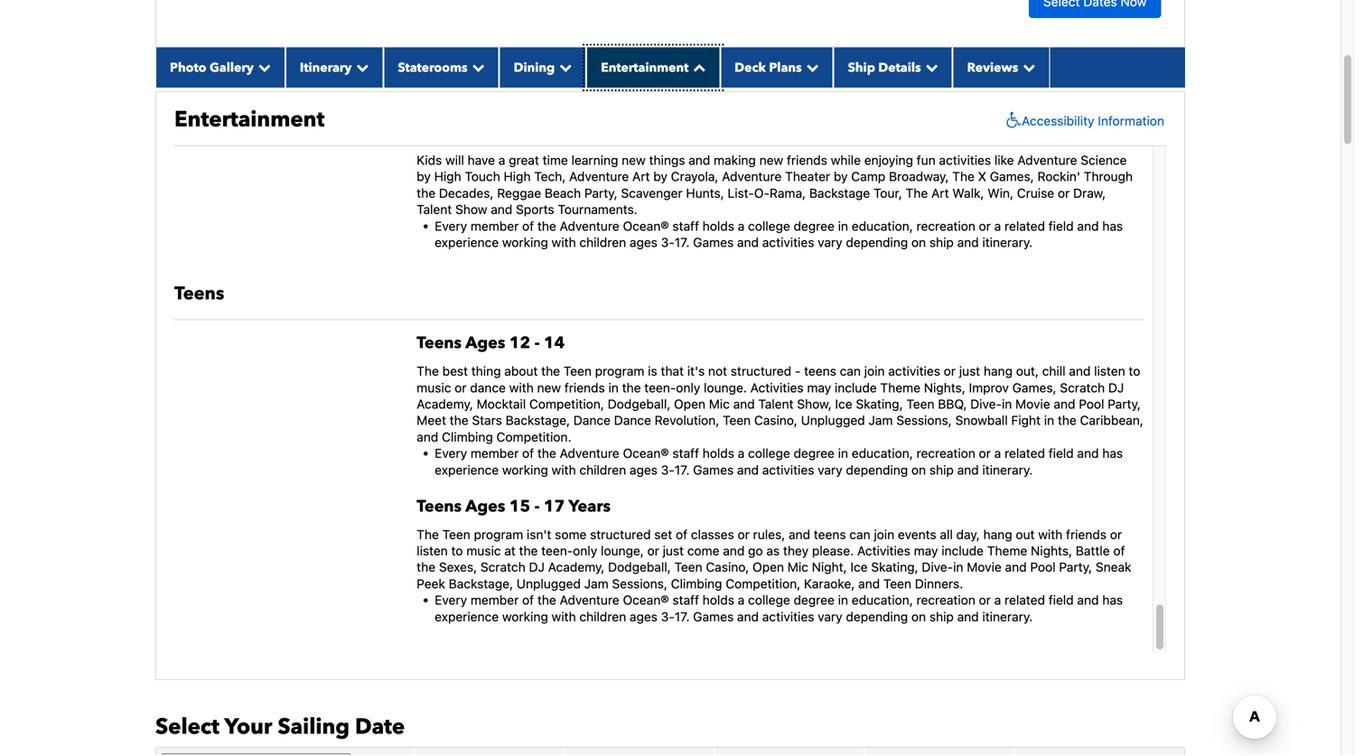 Task type: locate. For each thing, give the bounding box(es) containing it.
in inside kids will have a great time learning new things and making new friends while enjoying fun activities like adventure science by high touch high tech, adventure art by crayola, adventure theater by camp broadway, the x games, rockin' through the decades, reggae beach party, scavenger hunts, list-o-rama, backstage tour, the art walk, win, cruise or draw, talent show and sports tournaments. every member of the adventure ocean® staff holds a college degree in education, recreation or a related field and has experience working with children ages 3-17. games and activities vary depending on ship and itinerary.
[[838, 218, 848, 233]]

member inside the best thing about the teen program is that it's not structured - teens can join activities or just hang out, chill and listen to music or dance with new friends in the teen-only lounge. activities may include theme nights, improv games, scratch dj academy, mocktail competition, dodgeball, open mic and talent show, ice skating, teen bbq, dive-in movie and pool party, meet the stars backstage, dance dance revolution, teen casino, unplugged jam sessions, snowball fight in the caribbean, and climbing competition. every member of the adventure ocean® staff holds a college degree in education, recreation or a related field and has experience working with children ages 3-17. games and activities vary depending on ship and itinerary.
[[471, 446, 519, 461]]

may inside the teen program isn't some structured set of classes or rules, and teens can join events all day, hang out with friends or listen to music at the teen-only lounge, or just come and go as they please. activities may include theme nights, battle of the sexes, scratch dj academy, dodgeball, teen casino, open mic night, ice skating, dive-in movie and pool party, sneak peek backstage, unplugged jam sessions, climbing competition, karaoke, and teen dinners. every member of the adventure ocean® staff holds a college degree in education, recreation or a related field and has experience working with children ages 3-17. games and activities vary depending on ship and itinerary.
[[914, 543, 938, 558]]

0 vertical spatial hang
[[984, 364, 1013, 379]]

by down the things
[[653, 169, 668, 184]]

open down as on the bottom right
[[753, 560, 784, 575]]

children
[[579, 235, 626, 250], [579, 462, 626, 477], [579, 609, 626, 624]]

1 vertical spatial dodgeball,
[[608, 560, 671, 575]]

new down about
[[537, 380, 561, 395]]

with
[[552, 235, 576, 250], [509, 380, 534, 395], [552, 462, 576, 477], [1038, 527, 1063, 542], [552, 609, 576, 624]]

to for teens ages 12 - 14
[[1129, 364, 1140, 379]]

2 depending from the top
[[846, 462, 908, 477]]

to
[[1129, 364, 1140, 379], [451, 543, 463, 558]]

0 vertical spatial join
[[864, 364, 885, 379]]

jam inside the teen program isn't some structured set of classes or rules, and teens can join events all day, hang out with friends or listen to music at the teen-only lounge, or just come and go as they please. activities may include theme nights, battle of the sexes, scratch dj academy, dodgeball, teen casino, open mic night, ice skating, dive-in movie and pool party, sneak peek backstage, unplugged jam sessions, climbing competition, karaoke, and teen dinners. every member of the adventure ocean® staff holds a college degree in education, recreation or a related field and has experience working with children ages 3-17. games and activities vary depending on ship and itinerary.
[[584, 576, 609, 591]]

0 vertical spatial may
[[807, 380, 831, 395]]

tech,
[[534, 169, 566, 184]]

1 vertical spatial children
[[579, 462, 626, 477]]

3- down scavenger
[[661, 235, 675, 250]]

3 staff from the top
[[673, 593, 699, 608]]

the inside the best thing about the teen program is that it's not structured - teens can join activities or just hang out, chill and listen to music or dance with new friends in the teen-only lounge. activities may include theme nights, improv games, scratch dj academy, mocktail competition, dodgeball, open mic and talent show, ice skating, teen bbq, dive-in movie and pool party, meet the stars backstage, dance dance revolution, teen casino, unplugged jam sessions, snowball fight in the caribbean, and climbing competition. every member of the adventure ocean® staff holds a college degree in education, recreation or a related field and has experience working with children ages 3-17. games and activities vary depending on ship and itinerary.
[[417, 364, 439, 379]]

working down competition.
[[502, 462, 548, 477]]

degree down the backstage
[[794, 218, 835, 233]]

working
[[502, 235, 548, 250], [502, 462, 548, 477], [502, 609, 548, 624]]

movie down 'day,'
[[967, 560, 1002, 575]]

ages for 15
[[465, 495, 505, 518]]

program up at
[[474, 527, 523, 542]]

has down caribbean,
[[1102, 446, 1123, 461]]

2 education, from the top
[[852, 446, 913, 461]]

0 horizontal spatial program
[[474, 527, 523, 542]]

1 ocean® from the top
[[623, 218, 669, 233]]

casino, inside the teen program isn't some structured set of classes or rules, and teens can join events all day, hang out with friends or listen to music at the teen-only lounge, or just come and go as they please. activities may include theme nights, battle of the sexes, scratch dj academy, dodgeball, teen casino, open mic night, ice skating, dive-in movie and pool party, sneak peek backstage, unplugged jam sessions, climbing competition, karaoke, and teen dinners. every member of the adventure ocean® staff holds a college degree in education, recreation or a related field and has experience working with children ages 3-17. games and activities vary depending on ship and itinerary.
[[706, 560, 749, 575]]

chevron down image inside the ship details dropdown button
[[921, 61, 938, 73]]

through
[[1084, 169, 1133, 184]]

1 horizontal spatial nights,
[[1031, 543, 1072, 558]]

1 vertical spatial sessions,
[[612, 576, 668, 591]]

music down best at the left
[[417, 380, 451, 395]]

0 horizontal spatial teen-
[[541, 543, 573, 558]]

2 vertical spatial children
[[579, 609, 626, 624]]

ages up thing
[[465, 332, 505, 354]]

3 education, from the top
[[852, 593, 913, 608]]

0 vertical spatial structured
[[731, 364, 791, 379]]

select
[[155, 712, 219, 742]]

dance up the years
[[573, 413, 611, 428]]

2 horizontal spatial by
[[834, 169, 848, 184]]

2 vertical spatial member
[[471, 593, 519, 608]]

the
[[952, 169, 975, 184], [906, 186, 928, 200], [417, 364, 439, 379], [417, 527, 439, 542]]

pool
[[1079, 397, 1104, 411], [1030, 560, 1056, 575]]

2 ocean® from the top
[[623, 446, 669, 461]]

competition, up competition.
[[529, 397, 604, 411]]

only down the some
[[573, 543, 597, 558]]

mic inside the teen program isn't some structured set of classes or rules, and teens can join events all day, hang out with friends or listen to music at the teen-only lounge, or just come and go as they please. activities may include theme nights, battle of the sexes, scratch dj academy, dodgeball, teen casino, open mic night, ice skating, dive-in movie and pool party, sneak peek backstage, unplugged jam sessions, climbing competition, karaoke, and teen dinners. every member of the adventure ocean® staff holds a college degree in education, recreation or a related field and has experience working with children ages 3-17. games and activities vary depending on ship and itinerary.
[[788, 560, 808, 575]]

ship inside the teen program isn't some structured set of classes or rules, and teens can join events all day, hang out with friends or listen to music at the teen-only lounge, or just come and go as they please. activities may include theme nights, battle of the sexes, scratch dj academy, dodgeball, teen casino, open mic night, ice skating, dive-in movie and pool party, sneak peek backstage, unplugged jam sessions, climbing competition, karaoke, and teen dinners. every member of the adventure ocean® staff holds a college degree in education, recreation or a related field and has experience working with children ages 3-17. games and activities vary depending on ship and itinerary.
[[929, 609, 954, 624]]

unplugged down isn't
[[517, 576, 581, 591]]

to up caribbean,
[[1129, 364, 1140, 379]]

experience down peek
[[435, 609, 499, 624]]

1 horizontal spatial casino,
[[754, 413, 798, 428]]

party, up caribbean,
[[1108, 397, 1141, 411]]

0 vertical spatial 3-
[[661, 235, 675, 250]]

ages inside the best thing about the teen program is that it's not structured - teens can join activities or just hang out, chill and listen to music or dance with new friends in the teen-only lounge. activities may include theme nights, improv games, scratch dj academy, mocktail competition, dodgeball, open mic and talent show, ice skating, teen bbq, dive-in movie and pool party, meet the stars backstage, dance dance revolution, teen casino, unplugged jam sessions, snowball fight in the caribbean, and climbing competition. every member of the adventure ocean® staff holds a college degree in education, recreation or a related field and has experience working with children ages 3-17. games and activities vary depending on ship and itinerary.
[[630, 462, 658, 477]]

education,
[[852, 218, 913, 233], [852, 446, 913, 461], [852, 593, 913, 608]]

structured
[[731, 364, 791, 379], [590, 527, 651, 542]]

dodgeball, inside the teen program isn't some structured set of classes or rules, and teens can join events all day, hang out with friends or listen to music at the teen-only lounge, or just come and go as they please. activities may include theme nights, battle of the sexes, scratch dj academy, dodgeball, teen casino, open mic night, ice skating, dive-in movie and pool party, sneak peek backstage, unplugged jam sessions, climbing competition, karaoke, and teen dinners. every member of the adventure ocean® staff holds a college degree in education, recreation or a related field and has experience working with children ages 3-17. games and activities vary depending on ship and itinerary.
[[608, 560, 671, 575]]

itinerary.
[[982, 235, 1033, 250], [982, 462, 1033, 477], [982, 609, 1033, 624]]

dive-
[[970, 397, 1002, 411], [922, 560, 953, 575]]

deck plans
[[735, 59, 802, 76]]

0 vertical spatial backstage,
[[506, 413, 570, 428]]

17. inside the best thing about the teen program is that it's not structured - teens can join activities or just hang out, chill and listen to music or dance with new friends in the teen-only lounge. activities may include theme nights, improv games, scratch dj academy, mocktail competition, dodgeball, open mic and talent show, ice skating, teen bbq, dive-in movie and pool party, meet the stars backstage, dance dance revolution, teen casino, unplugged jam sessions, snowball fight in the caribbean, and climbing competition. every member of the adventure ocean® staff holds a college degree in education, recreation or a related field and has experience working with children ages 3-17. games and activities vary depending on ship and itinerary.
[[675, 462, 690, 477]]

0 vertical spatial friends
[[787, 153, 827, 168]]

1 horizontal spatial movie
[[1015, 397, 1050, 411]]

0 vertical spatial ice
[[835, 397, 852, 411]]

theme inside the teen program isn't some structured set of classes or rules, and teens can join events all day, hang out with friends or listen to music at the teen-only lounge, or just come and go as they please. activities may include theme nights, battle of the sexes, scratch dj academy, dodgeball, teen casino, open mic night, ice skating, dive-in movie and pool party, sneak peek backstage, unplugged jam sessions, climbing competition, karaoke, and teen dinners. every member of the adventure ocean® staff holds a college degree in education, recreation or a related field and has experience working with children ages 3-17. games and activities vary depending on ship and itinerary.
[[987, 543, 1027, 558]]

0 horizontal spatial by
[[417, 169, 431, 184]]

3 related from the top
[[1005, 593, 1045, 608]]

chevron down image for staterooms
[[468, 61, 485, 73]]

friends up theater
[[787, 153, 827, 168]]

structured up lounge.
[[731, 364, 791, 379]]

2 every from the top
[[435, 446, 467, 461]]

1 depending from the top
[[846, 235, 908, 250]]

caribbean,
[[1080, 413, 1143, 428]]

they
[[783, 543, 809, 558]]

0 vertical spatial mic
[[709, 397, 730, 411]]

nights, inside the teen program isn't some structured set of classes or rules, and teens can join events all day, hang out with friends or listen to music at the teen-only lounge, or just come and go as they please. activities may include theme nights, battle of the sexes, scratch dj academy, dodgeball, teen casino, open mic night, ice skating, dive-in movie and pool party, sneak peek backstage, unplugged jam sessions, climbing competition, karaoke, and teen dinners. every member of the adventure ocean® staff holds a college degree in education, recreation or a related field and has experience working with children ages 3-17. games and activities vary depending on ship and itinerary.
[[1031, 543, 1072, 558]]

the
[[417, 186, 436, 200], [537, 218, 556, 233], [541, 364, 560, 379], [622, 380, 641, 395], [450, 413, 468, 428], [1058, 413, 1077, 428], [537, 446, 556, 461], [519, 543, 538, 558], [417, 560, 436, 575], [537, 593, 556, 608]]

2 games from the top
[[693, 462, 734, 477]]

2 vertical spatial related
[[1005, 593, 1045, 608]]

chevron down image for photo gallery
[[254, 61, 271, 73]]

teens ages 12 - 14
[[417, 332, 565, 354]]

music inside the teen program isn't some structured set of classes or rules, and teens can join events all day, hang out with friends or listen to music at the teen-only lounge, or just come and go as they please. activities may include theme nights, battle of the sexes, scratch dj academy, dodgeball, teen casino, open mic night, ice skating, dive-in movie and pool party, sneak peek backstage, unplugged jam sessions, climbing competition, karaoke, and teen dinners. every member of the adventure ocean® staff holds a college degree in education, recreation or a related field and has experience working with children ages 3-17. games and activities vary depending on ship and itinerary.
[[466, 543, 501, 558]]

2 chevron down image from the left
[[921, 61, 938, 73]]

nights,
[[924, 380, 965, 395], [1031, 543, 1072, 558]]

recreation down dinners.
[[916, 593, 975, 608]]

2 college from the top
[[748, 446, 790, 461]]

games down the come
[[693, 609, 734, 624]]

children down tournaments. at left top
[[579, 235, 626, 250]]

0 vertical spatial climbing
[[442, 429, 493, 444]]

on down 'broadway,'
[[911, 235, 926, 250]]

14
[[544, 332, 565, 354]]

0 vertical spatial ages
[[465, 332, 505, 354]]

out
[[1016, 527, 1035, 542]]

chevron down image left entertainment 'dropdown button'
[[555, 61, 572, 73]]

1 vertical spatial hang
[[983, 527, 1012, 542]]

main content containing entertainment
[[146, 0, 1194, 755]]

to inside the teen program isn't some structured set of classes or rules, and teens can join events all day, hang out with friends or listen to music at the teen-only lounge, or just come and go as they please. activities may include theme nights, battle of the sexes, scratch dj academy, dodgeball, teen casino, open mic night, ice skating, dive-in movie and pool party, sneak peek backstage, unplugged jam sessions, climbing competition, karaoke, and teen dinners. every member of the adventure ocean® staff holds a college degree in education, recreation or a related field and has experience working with children ages 3-17. games and activities vary depending on ship and itinerary.
[[451, 543, 463, 558]]

high up reggae
[[504, 169, 531, 184]]

- left 14
[[534, 332, 540, 354]]

listen inside the teen program isn't some structured set of classes or rules, and teens can join events all day, hang out with friends or listen to music at the teen-only lounge, or just come and go as they please. activities may include theme nights, battle of the sexes, scratch dj academy, dodgeball, teen casino, open mic night, ice skating, dive-in movie and pool party, sneak peek backstage, unplugged jam sessions, climbing competition, karaoke, and teen dinners. every member of the adventure ocean® staff holds a college degree in education, recreation or a related field and has experience working with children ages 3-17. games and activities vary depending on ship and itinerary.
[[417, 543, 448, 558]]

itinerary. down the out
[[982, 609, 1033, 624]]

activities inside the teen program isn't some structured set of classes or rules, and teens can join events all day, hang out with friends or listen to music at the teen-only lounge, or just come and go as they please. activities may include theme nights, battle of the sexes, scratch dj academy, dodgeball, teen casino, open mic night, ice skating, dive-in movie and pool party, sneak peek backstage, unplugged jam sessions, climbing competition, karaoke, and teen dinners. every member of the adventure ocean® staff holds a college degree in education, recreation or a related field and has experience working with children ages 3-17. games and activities vary depending on ship and itinerary.
[[857, 543, 910, 558]]

2 degree from the top
[[794, 446, 835, 461]]

chevron down image
[[802, 61, 819, 73], [921, 61, 938, 73]]

sessions, down bbq,
[[896, 413, 952, 428]]

1 vertical spatial holds
[[703, 446, 734, 461]]

teen- inside the best thing about the teen program is that it's not structured - teens can join activities or just hang out, chill and listen to music or dance with new friends in the teen-only lounge. activities may include theme nights, improv games, scratch dj academy, mocktail competition, dodgeball, open mic and talent show, ice skating, teen bbq, dive-in movie and pool party, meet the stars backstage, dance dance revolution, teen casino, unplugged jam sessions, snowball fight in the caribbean, and climbing competition. every member of the adventure ocean® staff holds a college degree in education, recreation or a related field and has experience working with children ages 3-17. games and activities vary depending on ship and itinerary.
[[644, 380, 676, 395]]

ages for 12
[[465, 332, 505, 354]]

listen
[[1094, 364, 1125, 379], [417, 543, 448, 558]]

dive- down improv
[[970, 397, 1002, 411]]

listen for teens ages 12 - 14
[[1094, 364, 1125, 379]]

working inside the best thing about the teen program is that it's not structured - teens can join activities or just hang out, chill and listen to music or dance with new friends in the teen-only lounge. activities may include theme nights, improv games, scratch dj academy, mocktail competition, dodgeball, open mic and talent show, ice skating, teen bbq, dive-in movie and pool party, meet the stars backstage, dance dance revolution, teen casino, unplugged jam sessions, snowball fight in the caribbean, and climbing competition. every member of the adventure ocean® staff holds a college degree in education, recreation or a related field and has experience working with children ages 3-17. games and activities vary depending on ship and itinerary.
[[502, 462, 548, 477]]

experience inside the best thing about the teen program is that it's not structured - teens can join activities or just hang out, chill and listen to music or dance with new friends in the teen-only lounge. activities may include theme nights, improv games, scratch dj academy, mocktail competition, dodgeball, open mic and talent show, ice skating, teen bbq, dive-in movie and pool party, meet the stars backstage, dance dance revolution, teen casino, unplugged jam sessions, snowball fight in the caribbean, and climbing competition. every member of the adventure ocean® staff holds a college degree in education, recreation or a related field and has experience working with children ages 3-17. games and activities vary depending on ship and itinerary.
[[435, 462, 499, 477]]

0 vertical spatial sessions,
[[896, 413, 952, 428]]

dodgeball,
[[608, 397, 671, 411], [608, 560, 671, 575]]

2 on from the top
[[911, 462, 926, 477]]

2 related from the top
[[1005, 446, 1045, 461]]

0 horizontal spatial to
[[451, 543, 463, 558]]

1 member from the top
[[471, 218, 519, 233]]

reviews
[[967, 59, 1018, 76]]

2 vertical spatial education,
[[852, 593, 913, 608]]

2 ages from the top
[[630, 462, 658, 477]]

party, inside the best thing about the teen program is that it's not structured - teens can join activities or just hang out, chill and listen to music or dance with new friends in the teen-only lounge. activities may include theme nights, improv games, scratch dj academy, mocktail competition, dodgeball, open mic and talent show, ice skating, teen bbq, dive-in movie and pool party, meet the stars backstage, dance dance revolution, teen casino, unplugged jam sessions, snowball fight in the caribbean, and climbing competition. every member of the adventure ocean® staff holds a college degree in education, recreation or a related field and has experience working with children ages 3-17. games and activities vary depending on ship and itinerary.
[[1108, 397, 1141, 411]]

1 vertical spatial join
[[874, 527, 894, 542]]

has down sneak
[[1102, 593, 1123, 608]]

mic down they
[[788, 560, 808, 575]]

on inside the teen program isn't some structured set of classes or rules, and teens can join events all day, hang out with friends or listen to music at the teen-only lounge, or just come and go as they please. activities may include theme nights, battle of the sexes, scratch dj academy, dodgeball, teen casino, open mic night, ice skating, dive-in movie and pool party, sneak peek backstage, unplugged jam sessions, climbing competition, karaoke, and teen dinners. every member of the adventure ocean® staff holds a college degree in education, recreation or a related field and has experience working with children ages 3-17. games and activities vary depending on ship and itinerary.
[[911, 609, 926, 624]]

3 experience from the top
[[435, 609, 499, 624]]

win,
[[988, 186, 1014, 200]]

1 ages from the top
[[630, 235, 658, 250]]

the up walk,
[[952, 169, 975, 184]]

0 vertical spatial experience
[[435, 235, 499, 250]]

every inside kids will have a great time learning new things and making new friends while enjoying fun activities like adventure science by high touch high tech, adventure art by crayola, adventure theater by camp broadway, the x games, rockin' through the decades, reggae beach party, scavenger hunts, list-o-rama, backstage tour, the art walk, win, cruise or draw, talent show and sports tournaments. every member of the adventure ocean® staff holds a college degree in education, recreation or a related field and has experience working with children ages 3-17. games and activities vary depending on ship and itinerary.
[[435, 218, 467, 233]]

fight
[[1011, 413, 1041, 428]]

decades,
[[439, 186, 494, 200]]

and right the karaoke,
[[858, 576, 880, 591]]

3 ages from the top
[[630, 609, 658, 624]]

day,
[[956, 527, 980, 542]]

1 vertical spatial only
[[573, 543, 597, 558]]

1 itinerary. from the top
[[982, 235, 1033, 250]]

17. down the come
[[675, 609, 690, 624]]

ocean® down the revolution,
[[623, 446, 669, 461]]

talent left show,
[[758, 397, 794, 411]]

1 vertical spatial mic
[[788, 560, 808, 575]]

1 has from the top
[[1102, 218, 1123, 233]]

include inside the teen program isn't some structured set of classes or rules, and teens can join events all day, hang out with friends or listen to music at the teen-only lounge, or just come and go as they please. activities may include theme nights, battle of the sexes, scratch dj academy, dodgeball, teen casino, open mic night, ice skating, dive-in movie and pool party, sneak peek backstage, unplugged jam sessions, climbing competition, karaoke, and teen dinners. every member of the adventure ocean® staff holds a college degree in education, recreation or a related field and has experience working with children ages 3-17. games and activities vary depending on ship and itinerary.
[[942, 543, 984, 558]]

meet
[[417, 413, 446, 428]]

member down sexes,
[[471, 593, 519, 608]]

3 3- from the top
[[661, 609, 675, 624]]

party, inside kids will have a great time learning new things and making new friends while enjoying fun activities like adventure science by high touch high tech, adventure art by crayola, adventure theater by camp broadway, the x games, rockin' through the decades, reggae beach party, scavenger hunts, list-o-rama, backstage tour, the art walk, win, cruise or draw, talent show and sports tournaments. every member of the adventure ocean® staff holds a college degree in education, recreation or a related field and has experience working with children ages 3-17. games and activities vary depending on ship and itinerary.
[[584, 186, 618, 200]]

dining
[[514, 59, 555, 76]]

member down show
[[471, 218, 519, 233]]

0 vertical spatial every
[[435, 218, 467, 233]]

3- down the revolution,
[[661, 462, 675, 477]]

1 high from the left
[[434, 169, 461, 184]]

show
[[455, 202, 487, 217]]

3 holds from the top
[[703, 593, 734, 608]]

teens
[[804, 364, 836, 379], [814, 527, 846, 542]]

high down the will
[[434, 169, 461, 184]]

college inside the best thing about the teen program is that it's not structured - teens can join activities or just hang out, chill and listen to music or dance with new friends in the teen-only lounge. activities may include theme nights, improv games, scratch dj academy, mocktail competition, dodgeball, open mic and talent show, ice skating, teen bbq, dive-in movie and pool party, meet the stars backstage, dance dance revolution, teen casino, unplugged jam sessions, snowball fight in the caribbean, and climbing competition. every member of the adventure ocean® staff holds a college degree in education, recreation or a related field and has experience working with children ages 3-17. games and activities vary depending on ship and itinerary.
[[748, 446, 790, 461]]

1 field from the top
[[1049, 218, 1074, 233]]

0 vertical spatial art
[[632, 169, 650, 184]]

1 vertical spatial 3-
[[661, 462, 675, 477]]

1 vertical spatial teen-
[[541, 543, 573, 558]]

art up scavenger
[[632, 169, 650, 184]]

0 vertical spatial jam
[[869, 413, 893, 428]]

1 chevron down image from the left
[[802, 61, 819, 73]]

friends inside the teen program isn't some structured set of classes or rules, and teens can join events all day, hang out with friends or listen to music at the teen-only lounge, or just come and go as they please. activities may include theme nights, battle of the sexes, scratch dj academy, dodgeball, teen casino, open mic night, ice skating, dive-in movie and pool party, sneak peek backstage, unplugged jam sessions, climbing competition, karaoke, and teen dinners. every member of the adventure ocean® staff holds a college degree in education, recreation or a related field and has experience working with children ages 3-17. games and activities vary depending on ship and itinerary.
[[1066, 527, 1107, 542]]

chevron down image inside the staterooms dropdown button
[[468, 61, 485, 73]]

1 horizontal spatial art
[[931, 186, 949, 200]]

degree down the karaoke,
[[794, 593, 835, 608]]

2 3- from the top
[[661, 462, 675, 477]]

chevron down image inside dining dropdown button
[[555, 61, 572, 73]]

on
[[911, 235, 926, 250], [911, 462, 926, 477], [911, 609, 926, 624]]

sessions, inside the best thing about the teen program is that it's not structured - teens can join activities or just hang out, chill and listen to music or dance with new friends in the teen-only lounge. activities may include theme nights, improv games, scratch dj academy, mocktail competition, dodgeball, open mic and talent show, ice skating, teen bbq, dive-in movie and pool party, meet the stars backstage, dance dance revolution, teen casino, unplugged jam sessions, snowball fight in the caribbean, and climbing competition. every member of the adventure ocean® staff holds a college degree in education, recreation or a related field and has experience working with children ages 3-17. games and activities vary depending on ship and itinerary.
[[896, 413, 952, 428]]

movie inside the best thing about the teen program is that it's not structured - teens can join activities or just hang out, chill and listen to music or dance with new friends in the teen-only lounge. activities may include theme nights, improv games, scratch dj academy, mocktail competition, dodgeball, open mic and talent show, ice skating, teen bbq, dive-in movie and pool party, meet the stars backstage, dance dance revolution, teen casino, unplugged jam sessions, snowball fight in the caribbean, and climbing competition. every member of the adventure ocean® staff holds a college degree in education, recreation or a related field and has experience working with children ages 3-17. games and activities vary depending on ship and itinerary.
[[1015, 397, 1050, 411]]

teen- down "is"
[[644, 380, 676, 395]]

or
[[1058, 186, 1070, 200], [979, 218, 991, 233], [944, 364, 956, 379], [455, 380, 467, 395], [979, 446, 991, 461], [738, 527, 750, 542], [1110, 527, 1122, 542], [647, 543, 659, 558], [979, 593, 991, 608]]

1 vertical spatial dive-
[[922, 560, 953, 575]]

bbq,
[[938, 397, 967, 411]]

1 vertical spatial just
[[663, 543, 684, 558]]

ice right show,
[[835, 397, 852, 411]]

1 vertical spatial open
[[753, 560, 784, 575]]

0 horizontal spatial theme
[[880, 380, 921, 395]]

teens up please.
[[814, 527, 846, 542]]

backstage, inside the teen program isn't some structured set of classes or rules, and teens can join events all day, hang out with friends or listen to music at the teen-only lounge, or just come and go as they please. activities may include theme nights, battle of the sexes, scratch dj academy, dodgeball, teen casino, open mic night, ice skating, dive-in movie and pool party, sneak peek backstage, unplugged jam sessions, climbing competition, karaoke, and teen dinners. every member of the adventure ocean® staff holds a college degree in education, recreation or a related field and has experience working with children ages 3-17. games and activities vary depending on ship and itinerary.
[[449, 576, 513, 591]]

high
[[434, 169, 461, 184], [504, 169, 531, 184]]

has inside the best thing about the teen program is that it's not structured - teens can join activities or just hang out, chill and listen to music or dance with new friends in the teen-only lounge. activities may include theme nights, improv games, scratch dj academy, mocktail competition, dodgeball, open mic and talent show, ice skating, teen bbq, dive-in movie and pool party, meet the stars backstage, dance dance revolution, teen casino, unplugged jam sessions, snowball fight in the caribbean, and climbing competition. every member of the adventure ocean® staff holds a college degree in education, recreation or a related field and has experience working with children ages 3-17. games and activities vary depending on ship and itinerary.
[[1102, 446, 1123, 461]]

0 vertical spatial ages
[[630, 235, 658, 250]]

1 horizontal spatial unplugged
[[801, 413, 865, 428]]

1 every from the top
[[435, 218, 467, 233]]

1 ages from the top
[[465, 332, 505, 354]]

itinerary. down win,
[[982, 235, 1033, 250]]

3-
[[661, 235, 675, 250], [661, 462, 675, 477], [661, 609, 675, 624]]

2 17. from the top
[[675, 462, 690, 477]]

3 vary from the top
[[818, 609, 843, 624]]

new left the things
[[622, 153, 646, 168]]

member inside the teen program isn't some structured set of classes or rules, and teens can join events all day, hang out with friends or listen to music at the teen-only lounge, or just come and go as they please. activities may include theme nights, battle of the sexes, scratch dj academy, dodgeball, teen casino, open mic night, ice skating, dive-in movie and pool party, sneak peek backstage, unplugged jam sessions, climbing competition, karaoke, and teen dinners. every member of the adventure ocean® staff holds a college degree in education, recreation or a related field and has experience working with children ages 3-17. games and activities vary depending on ship and itinerary.
[[471, 593, 519, 608]]

new
[[622, 153, 646, 168], [759, 153, 783, 168], [537, 380, 561, 395]]

0 vertical spatial can
[[840, 364, 861, 379]]

jam
[[869, 413, 893, 428], [584, 576, 609, 591]]

itinerary. inside the teen program isn't some structured set of classes or rules, and teens can join events all day, hang out with friends or listen to music at the teen-only lounge, or just come and go as they please. activities may include theme nights, battle of the sexes, scratch dj academy, dodgeball, teen casino, open mic night, ice skating, dive-in movie and pool party, sneak peek backstage, unplugged jam sessions, climbing competition, karaoke, and teen dinners. every member of the adventure ocean® staff holds a college degree in education, recreation or a related field and has experience working with children ages 3-17. games and activities vary depending on ship and itinerary.
[[982, 609, 1033, 624]]

1 working from the top
[[502, 235, 548, 250]]

5 chevron down image from the left
[[1018, 61, 1036, 73]]

0 vertical spatial has
[[1102, 218, 1123, 233]]

3 recreation from the top
[[916, 593, 975, 608]]

0 horizontal spatial include
[[835, 380, 877, 395]]

backstage, for 12
[[506, 413, 570, 428]]

cruise
[[1017, 186, 1054, 200]]

2 hang from the top
[[983, 527, 1012, 542]]

has down draw,
[[1102, 218, 1123, 233]]

0 vertical spatial children
[[579, 235, 626, 250]]

information
[[1098, 113, 1164, 128]]

0 vertical spatial games,
[[990, 169, 1034, 184]]

0 horizontal spatial open
[[674, 397, 706, 411]]

2 ages from the top
[[465, 495, 505, 518]]

games,
[[990, 169, 1034, 184], [1012, 380, 1057, 395]]

2 field from the top
[[1049, 446, 1074, 461]]

best
[[442, 364, 468, 379]]

recreation
[[916, 218, 975, 233], [916, 446, 975, 461], [916, 593, 975, 608]]

1 related from the top
[[1005, 218, 1045, 233]]

1 vertical spatial activities
[[857, 543, 910, 558]]

teen- down the some
[[541, 543, 573, 558]]

2 vertical spatial ocean®
[[623, 593, 669, 608]]

1 ship from the top
[[929, 235, 954, 250]]

2 horizontal spatial new
[[759, 153, 783, 168]]

and down list-
[[737, 235, 759, 250]]

degree down show,
[[794, 446, 835, 461]]

2 vertical spatial experience
[[435, 609, 499, 624]]

1 recreation from the top
[[916, 218, 975, 233]]

unplugged inside the teen program isn't some structured set of classes or rules, and teens can join events all day, hang out with friends or listen to music at the teen-only lounge, or just come and go as they please. activities may include theme nights, battle of the sexes, scratch dj academy, dodgeball, teen casino, open mic night, ice skating, dive-in movie and pool party, sneak peek backstage, unplugged jam sessions, climbing competition, karaoke, and teen dinners. every member of the adventure ocean® staff holds a college degree in education, recreation or a related field and has experience working with children ages 3-17. games and activities vary depending on ship and itinerary.
[[517, 576, 581, 591]]

or down 'day,'
[[979, 593, 991, 608]]

teens inside the teen program isn't some structured set of classes or rules, and teens can join events all day, hang out with friends or listen to music at the teen-only lounge, or just come and go as they please. activities may include theme nights, battle of the sexes, scratch dj academy, dodgeball, teen casino, open mic night, ice skating, dive-in movie and pool party, sneak peek backstage, unplugged jam sessions, climbing competition, karaoke, and teen dinners. every member of the adventure ocean® staff holds a college degree in education, recreation or a related field and has experience working with children ages 3-17. games and activities vary depending on ship and itinerary.
[[814, 527, 846, 542]]

1 3- from the top
[[661, 235, 675, 250]]

1 vary from the top
[[818, 235, 843, 250]]

0 horizontal spatial music
[[417, 380, 451, 395]]

working inside kids will have a great time learning new things and making new friends while enjoying fun activities like adventure science by high touch high tech, adventure art by crayola, adventure theater by camp broadway, the x games, rockin' through the decades, reggae beach party, scavenger hunts, list-o-rama, backstage tour, the art walk, win, cruise or draw, talent show and sports tournaments. every member of the adventure ocean® staff holds a college degree in education, recreation or a related field and has experience working with children ages 3-17. games and activities vary depending on ship and itinerary.
[[502, 235, 548, 250]]

of right set
[[676, 527, 687, 542]]

1 17. from the top
[[675, 235, 690, 250]]

sports
[[516, 202, 554, 217]]

on down dinners.
[[911, 609, 926, 624]]

3 children from the top
[[579, 609, 626, 624]]

4 chevron down image from the left
[[555, 61, 572, 73]]

field inside the teen program isn't some structured set of classes or rules, and teens can join events all day, hang out with friends or listen to music at the teen-only lounge, or just come and go as they please. activities may include theme nights, battle of the sexes, scratch dj academy, dodgeball, teen casino, open mic night, ice skating, dive-in movie and pool party, sneak peek backstage, unplugged jam sessions, climbing competition, karaoke, and teen dinners. every member of the adventure ocean® staff holds a college degree in education, recreation or a related field and has experience working with children ages 3-17. games and activities vary depending on ship and itinerary.
[[1049, 593, 1074, 608]]

vary inside the teen program isn't some structured set of classes or rules, and teens can join events all day, hang out with friends or listen to music at the teen-only lounge, or just come and go as they please. activities may include theme nights, battle of the sexes, scratch dj academy, dodgeball, teen casino, open mic night, ice skating, dive-in movie and pool party, sneak peek backstage, unplugged jam sessions, climbing competition, karaoke, and teen dinners. every member of the adventure ocean® staff holds a college degree in education, recreation or a related field and has experience working with children ages 3-17. games and activities vary depending on ship and itinerary.
[[818, 609, 843, 624]]

itinerary. inside kids will have a great time learning new things and making new friends while enjoying fun activities like adventure science by high touch high tech, adventure art by crayola, adventure theater by camp broadway, the x games, rockin' through the decades, reggae beach party, scavenger hunts, list-o-rama, backstage tour, the art walk, win, cruise or draw, talent show and sports tournaments. every member of the adventure ocean® staff holds a college degree in education, recreation or a related field and has experience working with children ages 3-17. games and activities vary depending on ship and itinerary.
[[982, 235, 1033, 250]]

17. inside kids will have a great time learning new things and making new friends while enjoying fun activities like adventure science by high touch high tech, adventure art by crayola, adventure theater by camp broadway, the x games, rockin' through the decades, reggae beach party, scavenger hunts, list-o-rama, backstage tour, the art walk, win, cruise or draw, talent show and sports tournaments. every member of the adventure ocean® staff holds a college degree in education, recreation or a related field and has experience working with children ages 3-17. games and activities vary depending on ship and itinerary.
[[675, 235, 690, 250]]

1 college from the top
[[748, 218, 790, 233]]

hang inside the best thing about the teen program is that it's not structured - teens can join activities or just hang out, chill and listen to music or dance with new friends in the teen-only lounge. activities may include theme nights, improv games, scratch dj academy, mocktail competition, dodgeball, open mic and talent show, ice skating, teen bbq, dive-in movie and pool party, meet the stars backstage, dance dance revolution, teen casino, unplugged jam sessions, snowball fight in the caribbean, and climbing competition. every member of the adventure ocean® staff holds a college degree in education, recreation or a related field and has experience working with children ages 3-17. games and activities vary depending on ship and itinerary.
[[984, 364, 1013, 379]]

2 recreation from the top
[[916, 446, 975, 461]]

every
[[435, 218, 467, 233], [435, 446, 467, 461], [435, 593, 467, 608]]

ship down dinners.
[[929, 609, 954, 624]]

1 children from the top
[[579, 235, 626, 250]]

college down o-
[[748, 218, 790, 233]]

new up o-
[[759, 153, 783, 168]]

games, inside the best thing about the teen program is that it's not structured - teens can join activities or just hang out, chill and listen to music or dance with new friends in the teen-only lounge. activities may include theme nights, improv games, scratch dj academy, mocktail competition, dodgeball, open mic and talent show, ice skating, teen bbq, dive-in movie and pool party, meet the stars backstage, dance dance revolution, teen casino, unplugged jam sessions, snowball fight in the caribbean, and climbing competition. every member of the adventure ocean® staff holds a college degree in education, recreation or a related field and has experience working with children ages 3-17. games and activities vary depending on ship and itinerary.
[[1012, 380, 1057, 395]]

every inside the teen program isn't some structured set of classes or rules, and teens can join events all day, hang out with friends or listen to music at the teen-only lounge, or just come and go as they please. activities may include theme nights, battle of the sexes, scratch dj academy, dodgeball, teen casino, open mic night, ice skating, dive-in movie and pool party, sneak peek backstage, unplugged jam sessions, climbing competition, karaoke, and teen dinners. every member of the adventure ocean® staff holds a college degree in education, recreation or a related field and has experience working with children ages 3-17. games and activities vary depending on ship and itinerary.
[[435, 593, 467, 608]]

great
[[509, 153, 539, 168]]

1 degree from the top
[[794, 218, 835, 233]]

3 chevron down image from the left
[[468, 61, 485, 73]]

staff inside the best thing about the teen program is that it's not structured - teens can join activities or just hang out, chill and listen to music or dance with new friends in the teen-only lounge. activities may include theme nights, improv games, scratch dj academy, mocktail competition, dodgeball, open mic and talent show, ice skating, teen bbq, dive-in movie and pool party, meet the stars backstage, dance dance revolution, teen casino, unplugged jam sessions, snowball fight in the caribbean, and climbing competition. every member of the adventure ocean® staff holds a college degree in education, recreation or a related field and has experience working with children ages 3-17. games and activities vary depending on ship and itinerary.
[[673, 446, 699, 461]]

0 vertical spatial teens
[[804, 364, 836, 379]]

college
[[748, 218, 790, 233], [748, 446, 790, 461], [748, 593, 790, 608]]

ice
[[835, 397, 852, 411], [850, 560, 868, 575]]

3 working from the top
[[502, 609, 548, 624]]

x
[[978, 169, 986, 184]]

academy, down the some
[[548, 560, 605, 575]]

1 horizontal spatial structured
[[731, 364, 791, 379]]

1 chevron down image from the left
[[254, 61, 271, 73]]

- for teens ages 15 - 17 years
[[534, 495, 540, 518]]

2 staff from the top
[[673, 446, 699, 461]]

listen up caribbean,
[[1094, 364, 1125, 379]]

2 holds from the top
[[703, 446, 734, 461]]

0 horizontal spatial nights,
[[924, 380, 965, 395]]

1 experience from the top
[[435, 235, 499, 250]]

1 vertical spatial ice
[[850, 560, 868, 575]]

pool inside the teen program isn't some structured set of classes or rules, and teens can join events all day, hang out with friends or listen to music at the teen-only lounge, or just come and go as they please. activities may include theme nights, battle of the sexes, scratch dj academy, dodgeball, teen casino, open mic night, ice skating, dive-in movie and pool party, sneak peek backstage, unplugged jam sessions, climbing competition, karaoke, and teen dinners. every member of the adventure ocean® staff holds a college degree in education, recreation or a related field and has experience working with children ages 3-17. games and activities vary depending on ship and itinerary.
[[1030, 560, 1056, 575]]

2 dance from the left
[[614, 413, 651, 428]]

0 horizontal spatial dance
[[573, 413, 611, 428]]

3 games from the top
[[693, 609, 734, 624]]

chill
[[1042, 364, 1066, 379]]

2 vertical spatial holds
[[703, 593, 734, 608]]

3 every from the top
[[435, 593, 467, 608]]

0 vertical spatial music
[[417, 380, 451, 395]]

adventure
[[1017, 153, 1077, 168], [569, 169, 629, 184], [722, 169, 782, 184], [560, 218, 619, 233], [560, 446, 619, 461], [560, 593, 619, 608]]

15
[[509, 495, 530, 518]]

1 vertical spatial ages
[[630, 462, 658, 477]]

games, down out,
[[1012, 380, 1057, 395]]

3 itinerary. from the top
[[982, 609, 1033, 624]]

teens
[[174, 282, 224, 306], [417, 332, 462, 354], [417, 495, 462, 518]]

movie inside the teen program isn't some structured set of classes or rules, and teens can join events all day, hang out with friends or listen to music at the teen-only lounge, or just come and go as they please. activities may include theme nights, battle of the sexes, scratch dj academy, dodgeball, teen casino, open mic night, ice skating, dive-in movie and pool party, sneak peek backstage, unplugged jam sessions, climbing competition, karaoke, and teen dinners. every member of the adventure ocean® staff holds a college degree in education, recreation or a related field and has experience working with children ages 3-17. games and activities vary depending on ship and itinerary.
[[967, 560, 1002, 575]]

1 vertical spatial theme
[[987, 543, 1027, 558]]

rules,
[[753, 527, 785, 542]]

1 games from the top
[[693, 235, 734, 250]]

photo
[[170, 59, 206, 76]]

music
[[417, 380, 451, 395], [466, 543, 501, 558]]

1 vertical spatial degree
[[794, 446, 835, 461]]

mocktail
[[477, 397, 526, 411]]

chevron down image for dining
[[555, 61, 572, 73]]

related inside the teen program isn't some structured set of classes or rules, and teens can join events all day, hang out with friends or listen to music at the teen-only lounge, or just come and go as they please. activities may include theme nights, battle of the sexes, scratch dj academy, dodgeball, teen casino, open mic night, ice skating, dive-in movie and pool party, sneak peek backstage, unplugged jam sessions, climbing competition, karaoke, and teen dinners. every member of the adventure ocean® staff holds a college degree in education, recreation or a related field and has experience working with children ages 3-17. games and activities vary depending on ship and itinerary.
[[1005, 593, 1045, 608]]

1 horizontal spatial open
[[753, 560, 784, 575]]

2 chevron down image from the left
[[352, 61, 369, 73]]

in
[[838, 218, 848, 233], [608, 380, 619, 395], [1002, 397, 1012, 411], [1044, 413, 1054, 428], [838, 446, 848, 461], [953, 560, 963, 575], [838, 593, 848, 608]]

photo gallery
[[170, 59, 254, 76]]

children inside the teen program isn't some structured set of classes or rules, and teens can join events all day, hang out with friends or listen to music at the teen-only lounge, or just come and go as they please. activities may include theme nights, battle of the sexes, scratch dj academy, dodgeball, teen casino, open mic night, ice skating, dive-in movie and pool party, sneak peek backstage, unplugged jam sessions, climbing competition, karaoke, and teen dinners. every member of the adventure ocean® staff holds a college degree in education, recreation or a related field and has experience working with children ages 3-17. games and activities vary depending on ship and itinerary.
[[579, 609, 626, 624]]

2 vertical spatial teens
[[417, 495, 462, 518]]

3- down set
[[661, 609, 675, 624]]

staterooms button
[[383, 47, 499, 87]]

-
[[534, 332, 540, 354], [795, 364, 801, 379], [534, 495, 540, 518]]

wheelchair image
[[1002, 111, 1022, 129]]

1 horizontal spatial sessions,
[[896, 413, 952, 428]]

casino,
[[754, 413, 798, 428], [706, 560, 749, 575]]

chevron down image left ship
[[802, 61, 819, 73]]

2 member from the top
[[471, 446, 519, 461]]

0 vertical spatial teens
[[174, 282, 224, 306]]

nights, down the out
[[1031, 543, 1072, 558]]

2 has from the top
[[1102, 446, 1123, 461]]

1 education, from the top
[[852, 218, 913, 233]]

skating, down events
[[871, 560, 918, 575]]

to inside the best thing about the teen program is that it's not structured - teens can join activities or just hang out, chill and listen to music or dance with new friends in the teen-only lounge. activities may include theme nights, improv games, scratch dj academy, mocktail competition, dodgeball, open mic and talent show, ice skating, teen bbq, dive-in movie and pool party, meet the stars backstage, dance dance revolution, teen casino, unplugged jam sessions, snowball fight in the caribbean, and climbing competition. every member of the adventure ocean® staff holds a college degree in education, recreation or a related field and has experience working with children ages 3-17. games and activities vary depending on ship and itinerary.
[[1129, 364, 1140, 379]]

3 depending from the top
[[846, 609, 908, 624]]

and down sneak
[[1077, 593, 1099, 608]]

3 field from the top
[[1049, 593, 1074, 608]]

college down as on the bottom right
[[748, 593, 790, 608]]

2 ship from the top
[[929, 462, 954, 477]]

3 member from the top
[[471, 593, 519, 608]]

ocean® down scavenger
[[623, 218, 669, 233]]

children inside kids will have a great time learning new things and making new friends while enjoying fun activities like adventure science by high touch high tech, adventure art by crayola, adventure theater by camp broadway, the x games, rockin' through the decades, reggae beach party, scavenger hunts, list-o-rama, backstage tour, the art walk, win, cruise or draw, talent show and sports tournaments. every member of the adventure ocean® staff holds a college degree in education, recreation or a related field and has experience working with children ages 3-17. games and activities vary depending on ship and itinerary.
[[579, 235, 626, 250]]

related down fight
[[1005, 446, 1045, 461]]

0 vertical spatial field
[[1049, 218, 1074, 233]]

1 horizontal spatial new
[[622, 153, 646, 168]]

program left "is"
[[595, 364, 644, 379]]

1 vertical spatial climbing
[[671, 576, 722, 591]]

1 horizontal spatial listen
[[1094, 364, 1125, 379]]

just up improv
[[959, 364, 980, 379]]

0 vertical spatial 17.
[[675, 235, 690, 250]]

entertainment
[[601, 59, 689, 76], [174, 105, 325, 134]]

1 horizontal spatial mic
[[788, 560, 808, 575]]

to for teens ages 15 - 17 years
[[451, 543, 463, 558]]

backstage, inside the best thing about the teen program is that it's not structured - teens can join activities or just hang out, chill and listen to music or dance with new friends in the teen-only lounge. activities may include theme nights, improv games, scratch dj academy, mocktail competition, dodgeball, open mic and talent show, ice skating, teen bbq, dive-in movie and pool party, meet the stars backstage, dance dance revolution, teen casino, unplugged jam sessions, snowball fight in the caribbean, and climbing competition. every member of the adventure ocean® staff holds a college degree in education, recreation or a related field and has experience working with children ages 3-17. games and activities vary depending on ship and itinerary.
[[506, 413, 570, 428]]

dj inside the teen program isn't some structured set of classes or rules, and teens can join events all day, hang out with friends or listen to music at the teen-only lounge, or just come and go as they please. activities may include theme nights, battle of the sexes, scratch dj academy, dodgeball, teen casino, open mic night, ice skating, dive-in movie and pool party, sneak peek backstage, unplugged jam sessions, climbing competition, karaoke, and teen dinners. every member of the adventure ocean® staff holds a college degree in education, recreation or a related field and has experience working with children ages 3-17. games and activities vary depending on ship and itinerary.
[[529, 560, 545, 575]]

vary down show,
[[818, 462, 843, 477]]

2 working from the top
[[502, 462, 548, 477]]

chevron down image inside itinerary dropdown button
[[352, 61, 369, 73]]

3 on from the top
[[911, 609, 926, 624]]

17. down the revolution,
[[675, 462, 690, 477]]

climbing down the come
[[671, 576, 722, 591]]

main content
[[146, 0, 1194, 755]]

1 vertical spatial ages
[[465, 495, 505, 518]]

to up sexes,
[[451, 543, 463, 558]]

party,
[[584, 186, 618, 200], [1108, 397, 1141, 411], [1059, 560, 1092, 575]]

movie up fight
[[1015, 397, 1050, 411]]

staff inside the teen program isn't some structured set of classes or rules, and teens can join events all day, hang out with friends or listen to music at the teen-only lounge, or just come and go as they please. activities may include theme nights, battle of the sexes, scratch dj academy, dodgeball, teen casino, open mic night, ice skating, dive-in movie and pool party, sneak peek backstage, unplugged jam sessions, climbing competition, karaoke, and teen dinners. every member of the adventure ocean® staff holds a college degree in education, recreation or a related field and has experience working with children ages 3-17. games and activities vary depending on ship and itinerary.
[[673, 593, 699, 608]]

1 hang from the top
[[984, 364, 1013, 379]]

join inside the best thing about the teen program is that it's not structured - teens can join activities or just hang out, chill and listen to music or dance with new friends in the teen-only lounge. activities may include theme nights, improv games, scratch dj academy, mocktail competition, dodgeball, open mic and talent show, ice skating, teen bbq, dive-in movie and pool party, meet the stars backstage, dance dance revolution, teen casino, unplugged jam sessions, snowball fight in the caribbean, and climbing competition. every member of the adventure ocean® staff holds a college degree in education, recreation or a related field and has experience working with children ages 3-17. games and activities vary depending on ship and itinerary.
[[864, 364, 885, 379]]

by up the backstage
[[834, 169, 848, 184]]

holds down the revolution,
[[703, 446, 734, 461]]

program
[[595, 364, 644, 379], [474, 527, 523, 542]]

3 ship from the top
[[929, 609, 954, 624]]

1 vertical spatial has
[[1102, 446, 1123, 461]]

vary inside the best thing about the teen program is that it's not structured - teens can join activities or just hang out, chill and listen to music or dance with new friends in the teen-only lounge. activities may include theme nights, improv games, scratch dj academy, mocktail competition, dodgeball, open mic and talent show, ice skating, teen bbq, dive-in movie and pool party, meet the stars backstage, dance dance revolution, teen casino, unplugged jam sessions, snowball fight in the caribbean, and climbing competition. every member of the adventure ocean® staff holds a college degree in education, recreation or a related field and has experience working with children ages 3-17. games and activities vary depending on ship and itinerary.
[[818, 462, 843, 477]]

sexes,
[[439, 560, 477, 575]]

3 17. from the top
[[675, 609, 690, 624]]

include inside the best thing about the teen program is that it's not structured - teens can join activities or just hang out, chill and listen to music or dance with new friends in the teen-only lounge. activities may include theme nights, improv games, scratch dj academy, mocktail competition, dodgeball, open mic and talent show, ice skating, teen bbq, dive-in movie and pool party, meet the stars backstage, dance dance revolution, teen casino, unplugged jam sessions, snowball fight in the caribbean, and climbing competition. every member of the adventure ocean® staff holds a college degree in education, recreation or a related field and has experience working with children ages 3-17. games and activities vary depending on ship and itinerary.
[[835, 380, 877, 395]]

has inside the teen program isn't some structured set of classes or rules, and teens can join events all day, hang out with friends or listen to music at the teen-only lounge, or just come and go as they please. activities may include theme nights, battle of the sexes, scratch dj academy, dodgeball, teen casino, open mic night, ice skating, dive-in movie and pool party, sneak peek backstage, unplugged jam sessions, climbing competition, karaoke, and teen dinners. every member of the adventure ocean® staff holds a college degree in education, recreation or a related field and has experience working with children ages 3-17. games and activities vary depending on ship and itinerary.
[[1102, 593, 1123, 608]]

sessions,
[[896, 413, 952, 428], [612, 576, 668, 591]]

17. inside the teen program isn't some structured set of classes or rules, and teens can join events all day, hang out with friends or listen to music at the teen-only lounge, or just come and go as they please. activities may include theme nights, battle of the sexes, scratch dj academy, dodgeball, teen casino, open mic night, ice skating, dive-in movie and pool party, sneak peek backstage, unplugged jam sessions, climbing competition, karaoke, and teen dinners. every member of the adventure ocean® staff holds a college degree in education, recreation or a related field and has experience working with children ages 3-17. games and activities vary depending on ship and itinerary.
[[675, 609, 690, 624]]

3 degree from the top
[[794, 593, 835, 608]]

0 vertical spatial depending
[[846, 235, 908, 250]]

1 by from the left
[[417, 169, 431, 184]]

broadway,
[[889, 169, 949, 184]]

0 vertical spatial to
[[1129, 364, 1140, 379]]

casino, down show,
[[754, 413, 798, 428]]

0 horizontal spatial movie
[[967, 560, 1002, 575]]

dj inside the best thing about the teen program is that it's not structured - teens can join activities or just hang out, chill and listen to music or dance with new friends in the teen-only lounge. activities may include theme nights, improv games, scratch dj academy, mocktail competition, dodgeball, open mic and talent show, ice skating, teen bbq, dive-in movie and pool party, meet the stars backstage, dance dance revolution, teen casino, unplugged jam sessions, snowball fight in the caribbean, and climbing competition. every member of the adventure ocean® staff holds a college degree in education, recreation or a related field and has experience working with children ages 3-17. games and activities vary depending on ship and itinerary.
[[1108, 380, 1124, 395]]

chevron up image
[[689, 61, 706, 73]]

casino, inside the best thing about the teen program is that it's not structured - teens can join activities or just hang out, chill and listen to music or dance with new friends in the teen-only lounge. activities may include theme nights, improv games, scratch dj academy, mocktail competition, dodgeball, open mic and talent show, ice skating, teen bbq, dive-in movie and pool party, meet the stars backstage, dance dance revolution, teen casino, unplugged jam sessions, snowball fight in the caribbean, and climbing competition. every member of the adventure ocean® staff holds a college degree in education, recreation or a related field and has experience working with children ages 3-17. games and activities vary depending on ship and itinerary.
[[754, 413, 798, 428]]

only down it's
[[676, 380, 700, 395]]

3 has from the top
[[1102, 593, 1123, 608]]

staterooms
[[398, 59, 468, 76]]

and down the out
[[1005, 560, 1027, 575]]

music for teens ages 15 - 17 years
[[466, 543, 501, 558]]

2 vertical spatial itinerary.
[[982, 609, 1033, 624]]

0 horizontal spatial just
[[663, 543, 684, 558]]

0 horizontal spatial may
[[807, 380, 831, 395]]

2 experience from the top
[[435, 462, 499, 477]]

field inside the best thing about the teen program is that it's not structured - teens can join activities or just hang out, chill and listen to music or dance with new friends in the teen-only lounge. activities may include theme nights, improv games, scratch dj academy, mocktail competition, dodgeball, open mic and talent show, ice skating, teen bbq, dive-in movie and pool party, meet the stars backstage, dance dance revolution, teen casino, unplugged jam sessions, snowball fight in the caribbean, and climbing competition. every member of the adventure ocean® staff holds a college degree in education, recreation or a related field and has experience working with children ages 3-17. games and activities vary depending on ship and itinerary.
[[1049, 446, 1074, 461]]

the up sexes,
[[417, 527, 439, 542]]

ages
[[630, 235, 658, 250], [630, 462, 658, 477], [630, 609, 658, 624]]

games down hunts,
[[693, 235, 734, 250]]

0 horizontal spatial jam
[[584, 576, 609, 591]]

2 vary from the top
[[818, 462, 843, 477]]

2 horizontal spatial party,
[[1108, 397, 1141, 411]]

field
[[1049, 218, 1074, 233], [1049, 446, 1074, 461], [1049, 593, 1074, 608]]

adventure inside the best thing about the teen program is that it's not structured - teens can join activities or just hang out, chill and listen to music or dance with new friends in the teen-only lounge. activities may include theme nights, improv games, scratch dj academy, mocktail competition, dodgeball, open mic and talent show, ice skating, teen bbq, dive-in movie and pool party, meet the stars backstage, dance dance revolution, teen casino, unplugged jam sessions, snowball fight in the caribbean, and climbing competition. every member of the adventure ocean® staff holds a college degree in education, recreation or a related field and has experience working with children ages 3-17. games and activities vary depending on ship and itinerary.
[[560, 446, 619, 461]]

about
[[504, 364, 538, 379]]

1 vertical spatial casino,
[[706, 560, 749, 575]]

teen left bbq,
[[906, 397, 935, 411]]

depending up events
[[846, 462, 908, 477]]

chevron down image inside deck plans "dropdown button"
[[802, 61, 819, 73]]

0 vertical spatial holds
[[703, 218, 734, 233]]

new inside the best thing about the teen program is that it's not structured - teens can join activities or just hang out, chill and listen to music or dance with new friends in the teen-only lounge. activities may include theme nights, improv games, scratch dj academy, mocktail competition, dodgeball, open mic and talent show, ice skating, teen bbq, dive-in movie and pool party, meet the stars backstage, dance dance revolution, teen casino, unplugged jam sessions, snowball fight in the caribbean, and climbing competition. every member of the adventure ocean® staff holds a college degree in education, recreation or a related field and has experience working with children ages 3-17. games and activities vary depending on ship and itinerary.
[[537, 380, 561, 395]]

2 itinerary. from the top
[[982, 462, 1033, 477]]

and up they
[[789, 527, 810, 542]]

itinerary. down fight
[[982, 462, 1033, 477]]

1 on from the top
[[911, 235, 926, 250]]

can inside the teen program isn't some structured set of classes or rules, and teens can join events all day, hang out with friends or listen to music at the teen-only lounge, or just come and go as they please. activities may include theme nights, battle of the sexes, scratch dj academy, dodgeball, teen casino, open mic night, ice skating, dive-in movie and pool party, sneak peek backstage, unplugged jam sessions, climbing competition, karaoke, and teen dinners. every member of the adventure ocean® staff holds a college degree in education, recreation or a related field and has experience working with children ages 3-17. games and activities vary depending on ship and itinerary.
[[849, 527, 870, 542]]

1 holds from the top
[[703, 218, 734, 233]]

0 vertical spatial ocean®
[[623, 218, 669, 233]]

1 horizontal spatial friends
[[787, 153, 827, 168]]

2 children from the top
[[579, 462, 626, 477]]

skating, inside the teen program isn't some structured set of classes or rules, and teens can join events all day, hang out with friends or listen to music at the teen-only lounge, or just come and go as they please. activities may include theme nights, battle of the sexes, scratch dj academy, dodgeball, teen casino, open mic night, ice skating, dive-in movie and pool party, sneak peek backstage, unplugged jam sessions, climbing competition, karaoke, and teen dinners. every member of the adventure ocean® staff holds a college degree in education, recreation or a related field and has experience working with children ages 3-17. games and activities vary depending on ship and itinerary.
[[871, 560, 918, 575]]

every inside the best thing about the teen program is that it's not structured - teens can join activities or just hang out, chill and listen to music or dance with new friends in the teen-only lounge. activities may include theme nights, improv games, scratch dj academy, mocktail competition, dodgeball, open mic and talent show, ice skating, teen bbq, dive-in movie and pool party, meet the stars backstage, dance dance revolution, teen casino, unplugged jam sessions, snowball fight in the caribbean, and climbing competition. every member of the adventure ocean® staff holds a college degree in education, recreation or a related field and has experience working with children ages 3-17. games and activities vary depending on ship and itinerary.
[[435, 446, 467, 461]]

0 vertical spatial vary
[[818, 235, 843, 250]]

staff inside kids will have a great time learning new things and making new friends while enjoying fun activities like adventure science by high touch high tech, adventure art by crayola, adventure theater by camp broadway, the x games, rockin' through the decades, reggae beach party, scavenger hunts, list-o-rama, backstage tour, the art walk, win, cruise or draw, talent show and sports tournaments. every member of the adventure ocean® staff holds a college degree in education, recreation or a related field and has experience working with children ages 3-17. games and activities vary depending on ship and itinerary.
[[673, 218, 699, 233]]

1 vertical spatial include
[[942, 543, 984, 558]]

2 vertical spatial games
[[693, 609, 734, 624]]

0 horizontal spatial listen
[[417, 543, 448, 558]]

music for teens ages 12 - 14
[[417, 380, 451, 395]]

every down show
[[435, 218, 467, 233]]

1 vertical spatial vary
[[818, 462, 843, 477]]

games, inside kids will have a great time learning new things and making new friends while enjoying fun activities like adventure science by high touch high tech, adventure art by crayola, adventure theater by camp broadway, the x games, rockin' through the decades, reggae beach party, scavenger hunts, list-o-rama, backstage tour, the art walk, win, cruise or draw, talent show and sports tournaments. every member of the adventure ocean® staff holds a college degree in education, recreation or a related field and has experience working with children ages 3-17. games and activities vary depending on ship and itinerary.
[[990, 169, 1034, 184]]

chevron down image for plans
[[802, 61, 819, 73]]

chevron down image inside photo gallery dropdown button
[[254, 61, 271, 73]]

3 college from the top
[[748, 593, 790, 608]]

gallery
[[210, 59, 254, 76]]

1 vertical spatial backstage,
[[449, 576, 513, 591]]

1 staff from the top
[[673, 218, 699, 233]]

1 vertical spatial 17.
[[675, 462, 690, 477]]

1 vertical spatial may
[[914, 543, 938, 558]]

3 ocean® from the top
[[623, 593, 669, 608]]

mic down lounge.
[[709, 397, 730, 411]]

related down the out
[[1005, 593, 1045, 608]]

music left at
[[466, 543, 501, 558]]

plans
[[769, 59, 802, 76]]

chevron down image
[[254, 61, 271, 73], [352, 61, 369, 73], [468, 61, 485, 73], [555, 61, 572, 73], [1018, 61, 1036, 73]]

0 horizontal spatial friends
[[564, 380, 605, 395]]



Task type: describe. For each thing, give the bounding box(es) containing it.
snowball
[[955, 413, 1008, 428]]

night,
[[812, 560, 847, 575]]

with down the some
[[552, 609, 576, 624]]

working inside the teen program isn't some structured set of classes or rules, and teens can join events all day, hang out with friends or listen to music at the teen-only lounge, or just come and go as they please. activities may include theme nights, battle of the sexes, scratch dj academy, dodgeball, teen casino, open mic night, ice skating, dive-in movie and pool party, sneak peek backstage, unplugged jam sessions, climbing competition, karaoke, and teen dinners. every member of the adventure ocean® staff holds a college degree in education, recreation or a related field and has experience working with children ages 3-17. games and activities vary depending on ship and itinerary.
[[502, 609, 548, 624]]

teens ages 15 - 17 years
[[417, 495, 611, 518]]

teen down lounge.
[[723, 413, 751, 428]]

the inside the teen program isn't some structured set of classes or rules, and teens can join events all day, hang out with friends or listen to music at the teen-only lounge, or just come and go as they please. activities may include theme nights, battle of the sexes, scratch dj academy, dodgeball, teen casino, open mic night, ice skating, dive-in movie and pool party, sneak peek backstage, unplugged jam sessions, climbing competition, karaoke, and teen dinners. every member of the adventure ocean® staff holds a college degree in education, recreation or a related field and has experience working with children ages 3-17. games and activities vary depending on ship and itinerary.
[[417, 527, 439, 542]]

3- inside the best thing about the teen program is that it's not structured - teens can join activities or just hang out, chill and listen to music or dance with new friends in the teen-only lounge. activities may include theme nights, improv games, scratch dj academy, mocktail competition, dodgeball, open mic and talent show, ice skating, teen bbq, dive-in movie and pool party, meet the stars backstage, dance dance revolution, teen casino, unplugged jam sessions, snowball fight in the caribbean, and climbing competition. every member of the adventure ocean® staff holds a college degree in education, recreation or a related field and has experience working with children ages 3-17. games and activities vary depending on ship and itinerary.
[[661, 462, 675, 477]]

activities down rama,
[[762, 235, 814, 250]]

talent inside the best thing about the teen program is that it's not structured - teens can join activities or just hang out, chill and listen to music or dance with new friends in the teen-only lounge. activities may include theme nights, improv games, scratch dj academy, mocktail competition, dodgeball, open mic and talent show, ice skating, teen bbq, dive-in movie and pool party, meet the stars backstage, dance dance revolution, teen casino, unplugged jam sessions, snowball fight in the caribbean, and climbing competition. every member of the adventure ocean® staff holds a college degree in education, recreation or a related field and has experience working with children ages 3-17. games and activities vary depending on ship and itinerary.
[[758, 397, 794, 411]]

rockin'
[[1037, 169, 1080, 184]]

it's
[[687, 364, 705, 379]]

teens for teens ages 12 - 14
[[417, 332, 462, 354]]

- inside the best thing about the teen program is that it's not structured - teens can join activities or just hang out, chill and listen to music or dance with new friends in the teen-only lounge. activities may include theme nights, improv games, scratch dj academy, mocktail competition, dodgeball, open mic and talent show, ice skating, teen bbq, dive-in movie and pool party, meet the stars backstage, dance dance revolution, teen casino, unplugged jam sessions, snowball fight in the caribbean, and climbing competition. every member of the adventure ocean® staff holds a college degree in education, recreation or a related field and has experience working with children ages 3-17. games and activities vary depending on ship and itinerary.
[[795, 364, 801, 379]]

teens for teens ages 15 - 17 years
[[417, 495, 462, 518]]

party, inside the teen program isn't some structured set of classes or rules, and teens can join events all day, hang out with friends or listen to music at the teen-only lounge, or just come and go as they please. activities may include theme nights, battle of the sexes, scratch dj academy, dodgeball, teen casino, open mic night, ice skating, dive-in movie and pool party, sneak peek backstage, unplugged jam sessions, climbing competition, karaoke, and teen dinners. every member of the adventure ocean® staff holds a college degree in education, recreation or a related field and has experience working with children ages 3-17. games and activities vary depending on ship and itinerary.
[[1059, 560, 1092, 575]]

teens for teens
[[174, 282, 224, 306]]

karaoke,
[[804, 576, 855, 591]]

beach
[[545, 186, 581, 200]]

1 dance from the left
[[573, 413, 611, 428]]

adventure down tournaments. at left top
[[560, 218, 619, 233]]

hang inside the teen program isn't some structured set of classes or rules, and teens can join events all day, hang out with friends or listen to music at the teen-only lounge, or just come and go as they please. activities may include theme nights, battle of the sexes, scratch dj academy, dodgeball, teen casino, open mic night, ice skating, dive-in movie and pool party, sneak peek backstage, unplugged jam sessions, climbing competition, karaoke, and teen dinners. every member of the adventure ocean® staff holds a college degree in education, recreation or a related field and has experience working with children ages 3-17. games and activities vary depending on ship and itinerary.
[[983, 527, 1012, 542]]

ship details button
[[833, 47, 953, 87]]

years
[[568, 495, 611, 518]]

while
[[831, 153, 861, 168]]

date
[[355, 712, 405, 742]]

games inside the best thing about the teen program is that it's not structured - teens can join activities or just hang out, chill and listen to music or dance with new friends in the teen-only lounge. activities may include theme nights, improv games, scratch dj academy, mocktail competition, dodgeball, open mic and talent show, ice skating, teen bbq, dive-in movie and pool party, meet the stars backstage, dance dance revolution, teen casino, unplugged jam sessions, snowball fight in the caribbean, and climbing competition. every member of the adventure ocean® staff holds a college degree in education, recreation or a related field and has experience working with children ages 3-17. games and activities vary depending on ship and itinerary.
[[693, 462, 734, 477]]

chevron down image for reviews
[[1018, 61, 1036, 73]]

and up rules,
[[737, 462, 759, 477]]

of down isn't
[[522, 593, 534, 608]]

deck plans button
[[720, 47, 833, 87]]

the best thing about the teen program is that it's not structured - teens can join activities or just hang out, chill and listen to music or dance with new friends in the teen-only lounge. activities may include theme nights, improv games, scratch dj academy, mocktail competition, dodgeball, open mic and talent show, ice skating, teen bbq, dive-in movie and pool party, meet the stars backstage, dance dance revolution, teen casino, unplugged jam sessions, snowball fight in the caribbean, and climbing competition. every member of the adventure ocean® staff holds a college degree in education, recreation or a related field and has experience working with children ages 3-17. games and activities vary depending on ship and itinerary.
[[417, 364, 1143, 477]]

and down the chill
[[1054, 397, 1075, 411]]

ocean® inside the teen program isn't some structured set of classes or rules, and teens can join events all day, hang out with friends or listen to music at the teen-only lounge, or just come and go as they please. activities may include theme nights, battle of the sexes, scratch dj academy, dodgeball, teen casino, open mic night, ice skating, dive-in movie and pool party, sneak peek backstage, unplugged jam sessions, climbing competition, karaoke, and teen dinners. every member of the adventure ocean® staff holds a college degree in education, recreation or a related field and has experience working with children ages 3-17. games and activities vary depending on ship and itinerary.
[[623, 593, 669, 608]]

and down reggae
[[491, 202, 512, 217]]

dance
[[470, 380, 506, 395]]

classes
[[691, 527, 734, 542]]

listen for teens ages 15 - 17 years
[[417, 543, 448, 558]]

isn't
[[527, 527, 551, 542]]

field inside kids will have a great time learning new things and making new friends while enjoying fun activities like adventure science by high touch high tech, adventure art by crayola, adventure theater by camp broadway, the x games, rockin' through the decades, reggae beach party, scavenger hunts, list-o-rama, backstage tour, the art walk, win, cruise or draw, talent show and sports tournaments. every member of the adventure ocean® staff holds a college degree in education, recreation or a related field and has experience working with children ages 3-17. games and activities vary depending on ship and itinerary.
[[1049, 218, 1074, 233]]

open inside the best thing about the teen program is that it's not structured - teens can join activities or just hang out, chill and listen to music or dance with new friends in the teen-only lounge. activities may include theme nights, improv games, scratch dj academy, mocktail competition, dodgeball, open mic and talent show, ice skating, teen bbq, dive-in movie and pool party, meet the stars backstage, dance dance revolution, teen casino, unplugged jam sessions, snowball fight in the caribbean, and climbing competition. every member of the adventure ocean® staff holds a college degree in education, recreation or a related field and has experience working with children ages 3-17. games and activities vary depending on ship and itinerary.
[[674, 397, 706, 411]]

competition.
[[496, 429, 571, 444]]

climbing inside the best thing about the teen program is that it's not structured - teens can join activities or just hang out, chill and listen to music or dance with new friends in the teen-only lounge. activities may include theme nights, improv games, scratch dj academy, mocktail competition, dodgeball, open mic and talent show, ice skating, teen bbq, dive-in movie and pool party, meet the stars backstage, dance dance revolution, teen casino, unplugged jam sessions, snowball fight in the caribbean, and climbing competition. every member of the adventure ocean® staff holds a college degree in education, recreation or a related field and has experience working with children ages 3-17. games and activities vary depending on ship and itinerary.
[[442, 429, 493, 444]]

jam inside the best thing about the teen program is that it's not structured - teens can join activities or just hang out, chill and listen to music or dance with new friends in the teen-only lounge. activities may include theme nights, improv games, scratch dj academy, mocktail competition, dodgeball, open mic and talent show, ice skating, teen bbq, dive-in movie and pool party, meet the stars backstage, dance dance revolution, teen casino, unplugged jam sessions, snowball fight in the caribbean, and climbing competition. every member of the adventure ocean® staff holds a college degree in education, recreation or a related field and has experience working with children ages 3-17. games and activities vary depending on ship and itinerary.
[[869, 413, 893, 428]]

ship inside kids will have a great time learning new things and making new friends while enjoying fun activities like adventure science by high touch high tech, adventure art by crayola, adventure theater by camp broadway, the x games, rockin' through the decades, reggae beach party, scavenger hunts, list-o-rama, backstage tour, the art walk, win, cruise or draw, talent show and sports tournaments. every member of the adventure ocean® staff holds a college degree in education, recreation or a related field and has experience working with children ages 3-17. games and activities vary depending on ship and itinerary.
[[929, 235, 954, 250]]

member inside kids will have a great time learning new things and making new friends while enjoying fun activities like adventure science by high touch high tech, adventure art by crayola, adventure theater by camp broadway, the x games, rockin' through the decades, reggae beach party, scavenger hunts, list-o-rama, backstage tour, the art walk, win, cruise or draw, talent show and sports tournaments. every member of the adventure ocean® staff holds a college degree in education, recreation or a related field and has experience working with children ages 3-17. games and activities vary depending on ship and itinerary.
[[471, 218, 519, 233]]

rama,
[[770, 186, 806, 200]]

or down best at the left
[[455, 380, 467, 395]]

sessions, inside the teen program isn't some structured set of classes or rules, and teens can join events all day, hang out with friends or listen to music at the teen-only lounge, or just come and go as they please. activities may include theme nights, battle of the sexes, scratch dj academy, dodgeball, teen casino, open mic night, ice skating, dive-in movie and pool party, sneak peek backstage, unplugged jam sessions, climbing competition, karaoke, and teen dinners. every member of the adventure ocean® staff holds a college degree in education, recreation or a related field and has experience working with children ages 3-17. games and activities vary depending on ship and itinerary.
[[612, 576, 668, 591]]

or down snowball
[[979, 446, 991, 461]]

mic inside the best thing about the teen program is that it's not structured - teens can join activities or just hang out, chill and listen to music or dance with new friends in the teen-only lounge. activities may include theme nights, improv games, scratch dj academy, mocktail competition, dodgeball, open mic and talent show, ice skating, teen bbq, dive-in movie and pool party, meet the stars backstage, dance dance revolution, teen casino, unplugged jam sessions, snowball fight in the caribbean, and climbing competition. every member of the adventure ocean® staff holds a college degree in education, recreation or a related field and has experience working with children ages 3-17. games and activities vary depending on ship and itinerary.
[[709, 397, 730, 411]]

revolution,
[[655, 413, 719, 428]]

adventure down learning
[[569, 169, 629, 184]]

and left go
[[723, 543, 745, 558]]

activities up bbq,
[[888, 364, 940, 379]]

out,
[[1016, 364, 1039, 379]]

of up sneak
[[1113, 543, 1125, 558]]

the teen program isn't some structured set of classes or rules, and teens can join events all day, hang out with friends or listen to music at the teen-only lounge, or just come and go as they please. activities may include theme nights, battle of the sexes, scratch dj academy, dodgeball, teen casino, open mic night, ice skating, dive-in movie and pool party, sneak peek backstage, unplugged jam sessions, climbing competition, karaoke, and teen dinners. every member of the adventure ocean® staff holds a college degree in education, recreation or a related field and has experience working with children ages 3-17. games and activities vary depending on ship and itinerary.
[[417, 527, 1131, 624]]

ice inside the teen program isn't some structured set of classes or rules, and teens can join events all day, hang out with friends or listen to music at the teen-only lounge, or just come and go as they please. activities may include theme nights, battle of the sexes, scratch dj academy, dodgeball, teen casino, open mic night, ice skating, dive-in movie and pool party, sneak peek backstage, unplugged jam sessions, climbing competition, karaoke, and teen dinners. every member of the adventure ocean® staff holds a college degree in education, recreation or a related field and has experience working with children ages 3-17. games and activities vary depending on ship and itinerary.
[[850, 560, 868, 575]]

games inside the teen program isn't some structured set of classes or rules, and teens can join events all day, hang out with friends or listen to music at the teen-only lounge, or just come and go as they please. activities may include theme nights, battle of the sexes, scratch dj academy, dodgeball, teen casino, open mic night, ice skating, dive-in movie and pool party, sneak peek backstage, unplugged jam sessions, climbing competition, karaoke, and teen dinners. every member of the adventure ocean® staff holds a college degree in education, recreation or a related field and has experience working with children ages 3-17. games and activities vary depending on ship and itinerary.
[[693, 609, 734, 624]]

recreation inside kids will have a great time learning new things and making new friends while enjoying fun activities like adventure science by high touch high tech, adventure art by crayola, adventure theater by camp broadway, the x games, rockin' through the decades, reggae beach party, scavenger hunts, list-o-rama, backstage tour, the art walk, win, cruise or draw, talent show and sports tournaments. every member of the adventure ocean® staff holds a college degree in education, recreation or a related field and has experience working with children ages 3-17. games and activities vary depending on ship and itinerary.
[[916, 218, 975, 233]]

the down 'broadway,'
[[906, 186, 928, 200]]

dive- inside the best thing about the teen program is that it's not structured - teens can join activities or just hang out, chill and listen to music or dance with new friends in the teen-only lounge. activities may include theme nights, improv games, scratch dj academy, mocktail competition, dodgeball, open mic and talent show, ice skating, teen bbq, dive-in movie and pool party, meet the stars backstage, dance dance revolution, teen casino, unplugged jam sessions, snowball fight in the caribbean, and climbing competition. every member of the adventure ocean® staff holds a college degree in education, recreation or a related field and has experience working with children ages 3-17. games and activities vary depending on ship and itinerary.
[[970, 397, 1002, 411]]

backstage, for 15
[[449, 576, 513, 591]]

battle
[[1076, 543, 1110, 558]]

recreation inside the teen program isn't some structured set of classes or rules, and teens can join events all day, hang out with friends or listen to music at the teen-only lounge, or just come and go as they please. activities may include theme nights, battle of the sexes, scratch dj academy, dodgeball, teen casino, open mic night, ice skating, dive-in movie and pool party, sneak peek backstage, unplugged jam sessions, climbing competition, karaoke, and teen dinners. every member of the adventure ocean® staff holds a college degree in education, recreation or a related field and has experience working with children ages 3-17. games and activities vary depending on ship and itinerary.
[[916, 593, 975, 608]]

or up bbq,
[[944, 364, 956, 379]]

itinerary. inside the best thing about the teen program is that it's not structured - teens can join activities or just hang out, chill and listen to music or dance with new friends in the teen-only lounge. activities may include theme nights, improv games, scratch dj academy, mocktail competition, dodgeball, open mic and talent show, ice skating, teen bbq, dive-in movie and pool party, meet the stars backstage, dance dance revolution, teen casino, unplugged jam sessions, snowball fight in the caribbean, and climbing competition. every member of the adventure ocean® staff holds a college degree in education, recreation or a related field and has experience working with children ages 3-17. games and activities vary depending on ship and itinerary.
[[982, 462, 1033, 477]]

fun
[[917, 153, 936, 168]]

events
[[898, 527, 936, 542]]

stars
[[472, 413, 502, 428]]

teen down 14
[[564, 364, 592, 379]]

ages inside kids will have a great time learning new things and making new friends while enjoying fun activities like adventure science by high touch high tech, adventure art by crayola, adventure theater by camp broadway, the x games, rockin' through the decades, reggae beach party, scavenger hunts, list-o-rama, backstage tour, the art walk, win, cruise or draw, talent show and sports tournaments. every member of the adventure ocean® staff holds a college degree in education, recreation or a related field and has experience working with children ages 3-17. games and activities vary depending on ship and itinerary.
[[630, 235, 658, 250]]

academy, inside the teen program isn't some structured set of classes or rules, and teens can join events all day, hang out with friends or listen to music at the teen-only lounge, or just come and go as they please. activities may include theme nights, battle of the sexes, scratch dj academy, dodgeball, teen casino, open mic night, ice skating, dive-in movie and pool party, sneak peek backstage, unplugged jam sessions, climbing competition, karaoke, and teen dinners. every member of the adventure ocean® staff holds a college degree in education, recreation or a related field and has experience working with children ages 3-17. games and activities vary depending on ship and itinerary.
[[548, 560, 605, 575]]

degree inside kids will have a great time learning new things and making new friends while enjoying fun activities like adventure science by high touch high tech, adventure art by crayola, adventure theater by camp broadway, the x games, rockin' through the decades, reggae beach party, scavenger hunts, list-o-rama, backstage tour, the art walk, win, cruise or draw, talent show and sports tournaments. every member of the adventure ocean® staff holds a college degree in education, recreation or a related field and has experience working with children ages 3-17. games and activities vary depending on ship and itinerary.
[[794, 218, 835, 233]]

thing
[[471, 364, 501, 379]]

or down the rockin'
[[1058, 186, 1070, 200]]

lounge,
[[601, 543, 644, 558]]

depending inside the best thing about the teen program is that it's not structured - teens can join activities or just hang out, chill and listen to music or dance with new friends in the teen-only lounge. activities may include theme nights, improv games, scratch dj academy, mocktail competition, dodgeball, open mic and talent show, ice skating, teen bbq, dive-in movie and pool party, meet the stars backstage, dance dance revolution, teen casino, unplugged jam sessions, snowball fight in the caribbean, and climbing competition. every member of the adventure ocean® staff holds a college degree in education, recreation or a related field and has experience working with children ages 3-17. games and activities vary depending on ship and itinerary.
[[846, 462, 908, 477]]

ship
[[848, 59, 875, 76]]

accessibility information link
[[1002, 111, 1164, 129]]

deck
[[735, 59, 766, 76]]

not
[[708, 364, 727, 379]]

select your sailing date
[[155, 712, 405, 742]]

ship inside the best thing about the teen program is that it's not structured - teens can join activities or just hang out, chill and listen to music or dance with new friends in the teen-only lounge. activities may include theme nights, improv games, scratch dj academy, mocktail competition, dodgeball, open mic and talent show, ice skating, teen bbq, dive-in movie and pool party, meet the stars backstage, dance dance revolution, teen casino, unplugged jam sessions, snowball fight in the caribbean, and climbing competition. every member of the adventure ocean® staff holds a college degree in education, recreation or a related field and has experience working with children ages 3-17. games and activities vary depending on ship and itinerary.
[[929, 462, 954, 477]]

holds inside the teen program isn't some structured set of classes or rules, and teens can join events all day, hang out with friends or listen to music at the teen-only lounge, or just come and go as they please. activities may include theme nights, battle of the sexes, scratch dj academy, dodgeball, teen casino, open mic night, ice skating, dive-in movie and pool party, sneak peek backstage, unplugged jam sessions, climbing competition, karaoke, and teen dinners. every member of the adventure ocean® staff holds a college degree in education, recreation or a related field and has experience working with children ages 3-17. games and activities vary depending on ship and itinerary.
[[703, 593, 734, 608]]

experience inside kids will have a great time learning new things and making new friends while enjoying fun activities like adventure science by high touch high tech, adventure art by crayola, adventure theater by camp broadway, the x games, rockin' through the decades, reggae beach party, scavenger hunts, list-o-rama, backstage tour, the art walk, win, cruise or draw, talent show and sports tournaments. every member of the adventure ocean® staff holds a college degree in education, recreation or a related field and has experience working with children ages 3-17. games and activities vary depending on ship and itinerary.
[[435, 235, 499, 250]]

pool inside the best thing about the teen program is that it's not structured - teens can join activities or just hang out, chill and listen to music or dance with new friends in the teen-only lounge. activities may include theme nights, improv games, scratch dj academy, mocktail competition, dodgeball, open mic and talent show, ice skating, teen bbq, dive-in movie and pool party, meet the stars backstage, dance dance revolution, teen casino, unplugged jam sessions, snowball fight in the caribbean, and climbing competition. every member of the adventure ocean® staff holds a college degree in education, recreation or a related field and has experience working with children ages 3-17. games and activities vary depending on ship and itinerary.
[[1079, 397, 1104, 411]]

itinerary
[[300, 59, 352, 76]]

reviews button
[[953, 47, 1050, 87]]

and down draw,
[[1077, 218, 1099, 233]]

or down win,
[[979, 218, 991, 233]]

degree inside the teen program isn't some structured set of classes or rules, and teens can join events all day, hang out with friends or listen to music at the teen-only lounge, or just come and go as they please. activities may include theme nights, battle of the sexes, scratch dj academy, dodgeball, teen casino, open mic night, ice skating, dive-in movie and pool party, sneak peek backstage, unplugged jam sessions, climbing competition, karaoke, and teen dinners. every member of the adventure ocean® staff holds a college degree in education, recreation or a related field and has experience working with children ages 3-17. games and activities vary depending on ship and itinerary.
[[794, 593, 835, 608]]

competition, inside the teen program isn't some structured set of classes or rules, and teens can join events all day, hang out with friends or listen to music at the teen-only lounge, or just come and go as they please. activities may include theme nights, battle of the sexes, scratch dj academy, dodgeball, teen casino, open mic night, ice skating, dive-in movie and pool party, sneak peek backstage, unplugged jam sessions, climbing competition, karaoke, and teen dinners. every member of the adventure ocean® staff holds a college degree in education, recreation or a related field and has experience working with children ages 3-17. games and activities vary depending on ship and itinerary.
[[726, 576, 801, 591]]

will
[[445, 153, 464, 168]]

can inside the best thing about the teen program is that it's not structured - teens can join activities or just hang out, chill and listen to music or dance with new friends in the teen-only lounge. activities may include theme nights, improv games, scratch dj academy, mocktail competition, dodgeball, open mic and talent show, ice skating, teen bbq, dive-in movie and pool party, meet the stars backstage, dance dance revolution, teen casino, unplugged jam sessions, snowball fight in the caribbean, and climbing competition. every member of the adventure ocean® staff holds a college degree in education, recreation or a related field and has experience working with children ages 3-17. games and activities vary depending on ship and itinerary.
[[840, 364, 861, 379]]

on inside kids will have a great time learning new things and making new friends while enjoying fun activities like adventure science by high touch high tech, adventure art by crayola, adventure theater by camp broadway, the x games, rockin' through the decades, reggae beach party, scavenger hunts, list-o-rama, backstage tour, the art walk, win, cruise or draw, talent show and sports tournaments. every member of the adventure ocean® staff holds a college degree in education, recreation or a related field and has experience working with children ages 3-17. games and activities vary depending on ship and itinerary.
[[911, 235, 926, 250]]

set
[[654, 527, 672, 542]]

chevron down image for details
[[921, 61, 938, 73]]

college inside kids will have a great time learning new things and making new friends while enjoying fun activities like adventure science by high touch high tech, adventure art by crayola, adventure theater by camp broadway, the x games, rockin' through the decades, reggae beach party, scavenger hunts, list-o-rama, backstage tour, the art walk, win, cruise or draw, talent show and sports tournaments. every member of the adventure ocean® staff holds a college degree in education, recreation or a related field and has experience working with children ages 3-17. games and activities vary depending on ship and itinerary.
[[748, 218, 790, 233]]

some
[[555, 527, 587, 542]]

and down snowball
[[957, 462, 979, 477]]

activities up 'x'
[[939, 153, 991, 168]]

12
[[509, 332, 530, 354]]

3 by from the left
[[834, 169, 848, 184]]

tournaments.
[[558, 202, 638, 217]]

theater
[[785, 169, 830, 184]]

ocean® inside the best thing about the teen program is that it's not structured - teens can join activities or just hang out, chill and listen to music or dance with new friends in the teen-only lounge. activities may include theme nights, improv games, scratch dj academy, mocktail competition, dodgeball, open mic and talent show, ice skating, teen bbq, dive-in movie and pool party, meet the stars backstage, dance dance revolution, teen casino, unplugged jam sessions, snowball fight in the caribbean, and climbing competition. every member of the adventure ocean® staff holds a college degree in education, recreation or a related field and has experience working with children ages 3-17. games and activities vary depending on ship and itinerary.
[[623, 446, 669, 461]]

and down dinners.
[[957, 609, 979, 624]]

or up go
[[738, 527, 750, 542]]

adventure inside the teen program isn't some structured set of classes or rules, and teens can join events all day, hang out with friends or listen to music at the teen-only lounge, or just come and go as they please. activities may include theme nights, battle of the sexes, scratch dj academy, dodgeball, teen casino, open mic night, ice skating, dive-in movie and pool party, sneak peek backstage, unplugged jam sessions, climbing competition, karaoke, and teen dinners. every member of the adventure ocean® staff holds a college degree in education, recreation or a related field and has experience working with children ages 3-17. games and activities vary depending on ship and itinerary.
[[560, 593, 619, 608]]

at
[[504, 543, 516, 558]]

structured inside the teen program isn't some structured set of classes or rules, and teens can join events all day, hang out with friends or listen to music at the teen-only lounge, or just come and go as they please. activities may include theme nights, battle of the sexes, scratch dj academy, dodgeball, teen casino, open mic night, ice skating, dive-in movie and pool party, sneak peek backstage, unplugged jam sessions, climbing competition, karaoke, and teen dinners. every member of the adventure ocean® staff holds a college degree in education, recreation or a related field and has experience working with children ages 3-17. games and activities vary depending on ship and itinerary.
[[590, 527, 651, 542]]

science
[[1081, 153, 1127, 168]]

details
[[878, 59, 921, 76]]

degree inside the best thing about the teen program is that it's not structured - teens can join activities or just hang out, chill and listen to music or dance with new friends in the teen-only lounge. activities may include theme nights, improv games, scratch dj academy, mocktail competition, dodgeball, open mic and talent show, ice skating, teen bbq, dive-in movie and pool party, meet the stars backstage, dance dance revolution, teen casino, unplugged jam sessions, snowball fight in the caribbean, and climbing competition. every member of the adventure ocean® staff holds a college degree in education, recreation or a related field and has experience working with children ages 3-17. games and activities vary depending on ship and itinerary.
[[794, 446, 835, 461]]

reggae
[[497, 186, 541, 200]]

related inside the best thing about the teen program is that it's not structured - teens can join activities or just hang out, chill and listen to music or dance with new friends in the teen-only lounge. activities may include theme nights, improv games, scratch dj academy, mocktail competition, dodgeball, open mic and talent show, ice skating, teen bbq, dive-in movie and pool party, meet the stars backstage, dance dance revolution, teen casino, unplugged jam sessions, snowball fight in the caribbean, and climbing competition. every member of the adventure ocean® staff holds a college degree in education, recreation or a related field and has experience working with children ages 3-17. games and activities vary depending on ship and itinerary.
[[1005, 446, 1045, 461]]

education, inside the teen program isn't some structured set of classes or rules, and teens can join events all day, hang out with friends or listen to music at the teen-only lounge, or just come and go as they please. activities may include theme nights, battle of the sexes, scratch dj academy, dodgeball, teen casino, open mic night, ice skating, dive-in movie and pool party, sneak peek backstage, unplugged jam sessions, climbing competition, karaoke, and teen dinners. every member of the adventure ocean® staff holds a college degree in education, recreation or a related field and has experience working with children ages 3-17. games and activities vary depending on ship and itinerary.
[[852, 593, 913, 608]]

show,
[[797, 397, 832, 411]]

things
[[649, 153, 685, 168]]

and down walk,
[[957, 235, 979, 250]]

of inside kids will have a great time learning new things and making new friends while enjoying fun activities like adventure science by high touch high tech, adventure art by crayola, adventure theater by camp broadway, the x games, rockin' through the decades, reggae beach party, scavenger hunts, list-o-rama, backstage tour, the art walk, win, cruise or draw, talent show and sports tournaments. every member of the adventure ocean® staff holds a college degree in education, recreation or a related field and has experience working with children ages 3-17. games and activities vary depending on ship and itinerary.
[[522, 218, 534, 233]]

experience inside the teen program isn't some structured set of classes or rules, and teens can join events all day, hang out with friends or listen to music at the teen-only lounge, or just come and go as they please. activities may include theme nights, battle of the sexes, scratch dj academy, dodgeball, teen casino, open mic night, ice skating, dive-in movie and pool party, sneak peek backstage, unplugged jam sessions, climbing competition, karaoke, and teen dinners. every member of the adventure ocean® staff holds a college degree in education, recreation or a related field and has experience working with children ages 3-17. games and activities vary depending on ship and itinerary.
[[435, 609, 499, 624]]

ages inside the teen program isn't some structured set of classes or rules, and teens can join events all day, hang out with friends or listen to music at the teen-only lounge, or just come and go as they please. activities may include theme nights, battle of the sexes, scratch dj academy, dodgeball, teen casino, open mic night, ice skating, dive-in movie and pool party, sneak peek backstage, unplugged jam sessions, climbing competition, karaoke, and teen dinners. every member of the adventure ocean® staff holds a college degree in education, recreation or a related field and has experience working with children ages 3-17. games and activities vary depending on ship and itinerary.
[[630, 609, 658, 624]]

backstage
[[809, 186, 870, 200]]

activities inside the teen program isn't some structured set of classes or rules, and teens can join events all day, hang out with friends or listen to music at the teen-only lounge, or just come and go as they please. activities may include theme nights, battle of the sexes, scratch dj academy, dodgeball, teen casino, open mic night, ice skating, dive-in movie and pool party, sneak peek backstage, unplugged jam sessions, climbing competition, karaoke, and teen dinners. every member of the adventure ocean® staff holds a college degree in education, recreation or a related field and has experience working with children ages 3-17. games and activities vary depending on ship and itinerary.
[[762, 609, 814, 624]]

activities up rules,
[[762, 462, 814, 477]]

that
[[661, 364, 684, 379]]

entertainment inside 'dropdown button'
[[601, 59, 689, 76]]

enjoying
[[864, 153, 913, 168]]

making
[[714, 153, 756, 168]]

have
[[468, 153, 495, 168]]

and down lounge.
[[733, 397, 755, 411]]

and down meet
[[417, 429, 438, 444]]

scavenger
[[621, 186, 683, 200]]

dinners.
[[915, 576, 963, 591]]

2 by from the left
[[653, 169, 668, 184]]

unplugged inside the best thing about the teen program is that it's not structured - teens can join activities or just hang out, chill and listen to music or dance with new friends in the teen-only lounge. activities may include theme nights, improv games, scratch dj academy, mocktail competition, dodgeball, open mic and talent show, ice skating, teen bbq, dive-in movie and pool party, meet the stars backstage, dance dance revolution, teen casino, unplugged jam sessions, snowball fight in the caribbean, and climbing competition. every member of the adventure ocean® staff holds a college degree in education, recreation or a related field and has experience working with children ages 3-17. games and activities vary depending on ship and itinerary.
[[801, 413, 865, 428]]

or down set
[[647, 543, 659, 558]]

and right the chill
[[1069, 364, 1091, 379]]

related inside kids will have a great time learning new things and making new friends while enjoying fun activities like adventure science by high touch high tech, adventure art by crayola, adventure theater by camp broadway, the x games, rockin' through the decades, reggae beach party, scavenger hunts, list-o-rama, backstage tour, the art walk, win, cruise or draw, talent show and sports tournaments. every member of the adventure ocean® staff holds a college degree in education, recreation or a related field and has experience working with children ages 3-17. games and activities vary depending on ship and itinerary.
[[1005, 218, 1045, 233]]

recreation inside the best thing about the teen program is that it's not structured - teens can join activities or just hang out, chill and listen to music or dance with new friends in the teen-only lounge. activities may include theme nights, improv games, scratch dj academy, mocktail competition, dodgeball, open mic and talent show, ice skating, teen bbq, dive-in movie and pool party, meet the stars backstage, dance dance revolution, teen casino, unplugged jam sessions, snowball fight in the caribbean, and climbing competition. every member of the adventure ocean® staff holds a college degree in education, recreation or a related field and has experience working with children ages 3-17. games and activities vary depending on ship and itinerary.
[[916, 446, 975, 461]]

go
[[748, 543, 763, 558]]

walk,
[[952, 186, 984, 200]]

time
[[543, 153, 568, 168]]

0 horizontal spatial entertainment
[[174, 105, 325, 134]]

chevron down image for itinerary
[[352, 61, 369, 73]]

is
[[648, 364, 657, 379]]

sailing
[[278, 712, 350, 742]]

2 high from the left
[[504, 169, 531, 184]]

and down caribbean,
[[1077, 446, 1099, 461]]

hunts,
[[686, 186, 724, 200]]

depending inside the teen program isn't some structured set of classes or rules, and teens can join events all day, hang out with friends or listen to music at the teen-only lounge, or just come and go as they please. activities may include theme nights, battle of the sexes, scratch dj academy, dodgeball, teen casino, open mic night, ice skating, dive-in movie and pool party, sneak peek backstage, unplugged jam sessions, climbing competition, karaoke, and teen dinners. every member of the adventure ocean® staff holds a college degree in education, recreation or a related field and has experience working with children ages 3-17. games and activities vary depending on ship and itinerary.
[[846, 609, 908, 624]]

list-
[[728, 186, 754, 200]]

like
[[994, 153, 1014, 168]]

kids will have a great time learning new things and making new friends while enjoying fun activities like adventure science by high touch high tech, adventure art by crayola, adventure theater by camp broadway, the x games, rockin' through the decades, reggae beach party, scavenger hunts, list-o-rama, backstage tour, the art walk, win, cruise or draw, talent show and sports tournaments. every member of the adventure ocean® staff holds a college degree in education, recreation or a related field and has experience working with children ages 3-17. games and activities vary depending on ship and itinerary.
[[417, 153, 1133, 250]]

on inside the best thing about the teen program is that it's not structured - teens can join activities or just hang out, chill and listen to music or dance with new friends in the teen-only lounge. activities may include theme nights, improv games, scratch dj academy, mocktail competition, dodgeball, open mic and talent show, ice skating, teen bbq, dive-in movie and pool party, meet the stars backstage, dance dance revolution, teen casino, unplugged jam sessions, snowball fight in the caribbean, and climbing competition. every member of the adventure ocean® staff holds a college degree in education, recreation or a related field and has experience working with children ages 3-17. games and activities vary depending on ship and itinerary.
[[911, 462, 926, 477]]

dive- inside the teen program isn't some structured set of classes or rules, and teens can join events all day, hang out with friends or listen to music at the teen-only lounge, or just come and go as they please. activities may include theme nights, battle of the sexes, scratch dj academy, dodgeball, teen casino, open mic night, ice skating, dive-in movie and pool party, sneak peek backstage, unplugged jam sessions, climbing competition, karaoke, and teen dinners. every member of the adventure ocean® staff holds a college degree in education, recreation or a related field and has experience working with children ages 3-17. games and activities vary depending on ship and itinerary.
[[922, 560, 953, 575]]

dining button
[[499, 47, 586, 87]]

with right the out
[[1038, 527, 1063, 542]]

climbing inside the teen program isn't some structured set of classes or rules, and teens can join events all day, hang out with friends or listen to music at the teen-only lounge, or just come and go as they please. activities may include theme nights, battle of the sexes, scratch dj academy, dodgeball, teen casino, open mic night, ice skating, dive-in movie and pool party, sneak peek backstage, unplugged jam sessions, climbing competition, karaoke, and teen dinners. every member of the adventure ocean® staff holds a college degree in education, recreation or a related field and has experience working with children ages 3-17. games and activities vary depending on ship and itinerary.
[[671, 576, 722, 591]]

scratch inside the teen program isn't some structured set of classes or rules, and teens can join events all day, hang out with friends or listen to music at the teen-only lounge, or just come and go as they please. activities may include theme nights, battle of the sexes, scratch dj academy, dodgeball, teen casino, open mic night, ice skating, dive-in movie and pool party, sneak peek backstage, unplugged jam sessions, climbing competition, karaoke, and teen dinners. every member of the adventure ocean® staff holds a college degree in education, recreation or a related field and has experience working with children ages 3-17. games and activities vary depending on ship and itinerary.
[[480, 560, 525, 575]]

teen- inside the teen program isn't some structured set of classes or rules, and teens can join events all day, hang out with friends or listen to music at the teen-only lounge, or just come and go as they please. activities may include theme nights, battle of the sexes, scratch dj academy, dodgeball, teen casino, open mic night, ice skating, dive-in movie and pool party, sneak peek backstage, unplugged jam sessions, climbing competition, karaoke, and teen dinners. every member of the adventure ocean® staff holds a college degree in education, recreation or a related field and has experience working with children ages 3-17. games and activities vary depending on ship and itinerary.
[[541, 543, 573, 558]]

- for teens ages 12 - 14
[[534, 332, 540, 354]]

ice inside the best thing about the teen program is that it's not structured - teens can join activities or just hang out, chill and listen to music or dance with new friends in the teen-only lounge. activities may include theme nights, improv games, scratch dj academy, mocktail competition, dodgeball, open mic and talent show, ice skating, teen bbq, dive-in movie and pool party, meet the stars backstage, dance dance revolution, teen casino, unplugged jam sessions, snowball fight in the caribbean, and climbing competition. every member of the adventure ocean® staff holds a college degree in education, recreation or a related field and has experience working with children ages 3-17. games and activities vary depending on ship and itinerary.
[[835, 397, 852, 411]]

itinerary button
[[285, 47, 383, 87]]

adventure up the rockin'
[[1017, 153, 1077, 168]]

and down go
[[737, 609, 759, 624]]

as
[[766, 543, 780, 558]]

improv
[[969, 380, 1009, 395]]

teens inside the best thing about the teen program is that it's not structured - teens can join activities or just hang out, chill and listen to music or dance with new friends in the teen-only lounge. activities may include theme nights, improv games, scratch dj academy, mocktail competition, dodgeball, open mic and talent show, ice skating, teen bbq, dive-in movie and pool party, meet the stars backstage, dance dance revolution, teen casino, unplugged jam sessions, snowball fight in the caribbean, and climbing competition. every member of the adventure ocean® staff holds a college degree in education, recreation or a related field and has experience working with children ages 3-17. games and activities vary depending on ship and itinerary.
[[804, 364, 836, 379]]

children inside the best thing about the teen program is that it's not structured - teens can join activities or just hang out, chill and listen to music or dance with new friends in the teen-only lounge. activities may include theme nights, improv games, scratch dj academy, mocktail competition, dodgeball, open mic and talent show, ice skating, teen bbq, dive-in movie and pool party, meet the stars backstage, dance dance revolution, teen casino, unplugged jam sessions, snowball fight in the caribbean, and climbing competition. every member of the adventure ocean® staff holds a college degree in education, recreation or a related field and has experience working with children ages 3-17. games and activities vary depending on ship and itinerary.
[[579, 462, 626, 477]]

ship details
[[848, 59, 921, 76]]

please.
[[812, 543, 854, 558]]

or up sneak
[[1110, 527, 1122, 542]]

with down about
[[509, 380, 534, 395]]

vary inside kids will have a great time learning new things and making new friends while enjoying fun activities like adventure science by high touch high tech, adventure art by crayola, adventure theater by camp broadway, the x games, rockin' through the decades, reggae beach party, scavenger hunts, list-o-rama, backstage tour, the art walk, win, cruise or draw, talent show and sports tournaments. every member of the adventure ocean® staff holds a college degree in education, recreation or a related field and has experience working with children ages 3-17. games and activities vary depending on ship and itinerary.
[[818, 235, 843, 250]]

competition, inside the best thing about the teen program is that it's not structured - teens can join activities or just hang out, chill and listen to music or dance with new friends in the teen-only lounge. activities may include theme nights, improv games, scratch dj academy, mocktail competition, dodgeball, open mic and talent show, ice skating, teen bbq, dive-in movie and pool party, meet the stars backstage, dance dance revolution, teen casino, unplugged jam sessions, snowball fight in the caribbean, and climbing competition. every member of the adventure ocean® staff holds a college degree in education, recreation or a related field and has experience working with children ages 3-17. games and activities vary depending on ship and itinerary.
[[529, 397, 604, 411]]

o-
[[754, 186, 770, 200]]

activities inside the best thing about the teen program is that it's not structured - teens can join activities or just hang out, chill and listen to music or dance with new friends in the teen-only lounge. activities may include theme nights, improv games, scratch dj academy, mocktail competition, dodgeball, open mic and talent show, ice skating, teen bbq, dive-in movie and pool party, meet the stars backstage, dance dance revolution, teen casino, unplugged jam sessions, snowball fight in the caribbean, and climbing competition. every member of the adventure ocean® staff holds a college degree in education, recreation or a related field and has experience working with children ages 3-17. games and activities vary depending on ship and itinerary.
[[750, 380, 804, 395]]

friends inside the best thing about the teen program is that it's not structured - teens can join activities or just hang out, chill and listen to music or dance with new friends in the teen-only lounge. activities may include theme nights, improv games, scratch dj academy, mocktail competition, dodgeball, open mic and talent show, ice skating, teen bbq, dive-in movie and pool party, meet the stars backstage, dance dance revolution, teen casino, unplugged jam sessions, snowball fight in the caribbean, and climbing competition. every member of the adventure ocean® staff holds a college degree in education, recreation or a related field and has experience working with children ages 3-17. games and activities vary depending on ship and itinerary.
[[564, 380, 605, 395]]

tour,
[[874, 186, 902, 200]]

accessibility
[[1022, 113, 1094, 128]]

of inside the best thing about the teen program is that it's not structured - teens can join activities or just hang out, chill and listen to music or dance with new friends in the teen-only lounge. activities may include theme nights, improv games, scratch dj academy, mocktail competition, dodgeball, open mic and talent show, ice skating, teen bbq, dive-in movie and pool party, meet the stars backstage, dance dance revolution, teen casino, unplugged jam sessions, snowball fight in the caribbean, and climbing competition. every member of the adventure ocean® staff holds a college degree in education, recreation or a related field and has experience working with children ages 3-17. games and activities vary depending on ship and itinerary.
[[522, 446, 534, 461]]

learning
[[571, 153, 618, 168]]

17
[[544, 495, 565, 518]]

and up crayola,
[[689, 153, 710, 168]]

photo gallery button
[[155, 47, 285, 87]]

lounge.
[[704, 380, 747, 395]]

kids
[[417, 153, 442, 168]]

only inside the best thing about the teen program is that it's not structured - teens can join activities or just hang out, chill and listen to music or dance with new friends in the teen-only lounge. activities may include theme nights, improv games, scratch dj academy, mocktail competition, dodgeball, open mic and talent show, ice skating, teen bbq, dive-in movie and pool party, meet the stars backstage, dance dance revolution, teen casino, unplugged jam sessions, snowball fight in the caribbean, and climbing competition. every member of the adventure ocean® staff holds a college degree in education, recreation or a related field and has experience working with children ages 3-17. games and activities vary depending on ship and itinerary.
[[676, 380, 700, 395]]

1 vertical spatial art
[[931, 186, 949, 200]]

teen down the come
[[674, 560, 702, 575]]

teen left dinners.
[[883, 576, 911, 591]]

draw,
[[1073, 186, 1106, 200]]

come
[[687, 543, 720, 558]]

3- inside the teen program isn't some structured set of classes or rules, and teens can join events all day, hang out with friends or listen to music at the teen-only lounge, or just come and go as they please. activities may include theme nights, battle of the sexes, scratch dj academy, dodgeball, teen casino, open mic night, ice skating, dive-in movie and pool party, sneak peek backstage, unplugged jam sessions, climbing competition, karaoke, and teen dinners. every member of the adventure ocean® staff holds a college degree in education, recreation or a related field and has experience working with children ages 3-17. games and activities vary depending on ship and itinerary.
[[661, 609, 675, 624]]

teen up sexes,
[[442, 527, 470, 542]]

adventure up o-
[[722, 169, 782, 184]]

your
[[224, 712, 272, 742]]

talent inside kids will have a great time learning new things and making new friends while enjoying fun activities like adventure science by high touch high tech, adventure art by crayola, adventure theater by camp broadway, the x games, rockin' through the decades, reggae beach party, scavenger hunts, list-o-rama, backstage tour, the art walk, win, cruise or draw, talent show and sports tournaments. every member of the adventure ocean® staff holds a college degree in education, recreation or a related field and has experience working with children ages 3-17. games and activities vary depending on ship and itinerary.
[[417, 202, 452, 217]]

education, inside kids will have a great time learning new things and making new friends while enjoying fun activities like adventure science by high touch high tech, adventure art by crayola, adventure theater by camp broadway, the x games, rockin' through the decades, reggae beach party, scavenger hunts, list-o-rama, backstage tour, the art walk, win, cruise or draw, talent show and sports tournaments. every member of the adventure ocean® staff holds a college degree in education, recreation or a related field and has experience working with children ages 3-17. games and activities vary depending on ship and itinerary.
[[852, 218, 913, 233]]

nights, inside the best thing about the teen program is that it's not structured - teens can join activities or just hang out, chill and listen to music or dance with new friends in the teen-only lounge. activities may include theme nights, improv games, scratch dj academy, mocktail competition, dodgeball, open mic and talent show, ice skating, teen bbq, dive-in movie and pool party, meet the stars backstage, dance dance revolution, teen casino, unplugged jam sessions, snowball fight in the caribbean, and climbing competition. every member of the adventure ocean® staff holds a college degree in education, recreation or a related field and has experience working with children ages 3-17. games and activities vary depending on ship and itinerary.
[[924, 380, 965, 395]]

open inside the teen program isn't some structured set of classes or rules, and teens can join events all day, hang out with friends or listen to music at the teen-only lounge, or just come and go as they please. activities may include theme nights, battle of the sexes, scratch dj academy, dodgeball, teen casino, open mic night, ice skating, dive-in movie and pool party, sneak peek backstage, unplugged jam sessions, climbing competition, karaoke, and teen dinners. every member of the adventure ocean® staff holds a college degree in education, recreation or a related field and has experience working with children ages 3-17. games and activities vary depending on ship and itinerary.
[[753, 560, 784, 575]]

holds inside the best thing about the teen program is that it's not structured - teens can join activities or just hang out, chill and listen to music or dance with new friends in the teen-only lounge. activities may include theme nights, improv games, scratch dj academy, mocktail competition, dodgeball, open mic and talent show, ice skating, teen bbq, dive-in movie and pool party, meet the stars backstage, dance dance revolution, teen casino, unplugged jam sessions, snowball fight in the caribbean, and climbing competition. every member of the adventure ocean® staff holds a college degree in education, recreation or a related field and has experience working with children ages 3-17. games and activities vary depending on ship and itinerary.
[[703, 446, 734, 461]]

crayola,
[[671, 169, 718, 184]]

with up 17
[[552, 462, 576, 477]]

with inside kids will have a great time learning new things and making new friends while enjoying fun activities like adventure science by high touch high tech, adventure art by crayola, adventure theater by camp broadway, the x games, rockin' through the decades, reggae beach party, scavenger hunts, list-o-rama, backstage tour, the art walk, win, cruise or draw, talent show and sports tournaments. every member of the adventure ocean® staff holds a college degree in education, recreation or a related field and has experience working with children ages 3-17. games and activities vary depending on ship and itinerary.
[[552, 235, 576, 250]]



Task type: vqa. For each thing, say whether or not it's contained in the screenshot.
2nd cruises from the top of the page
no



